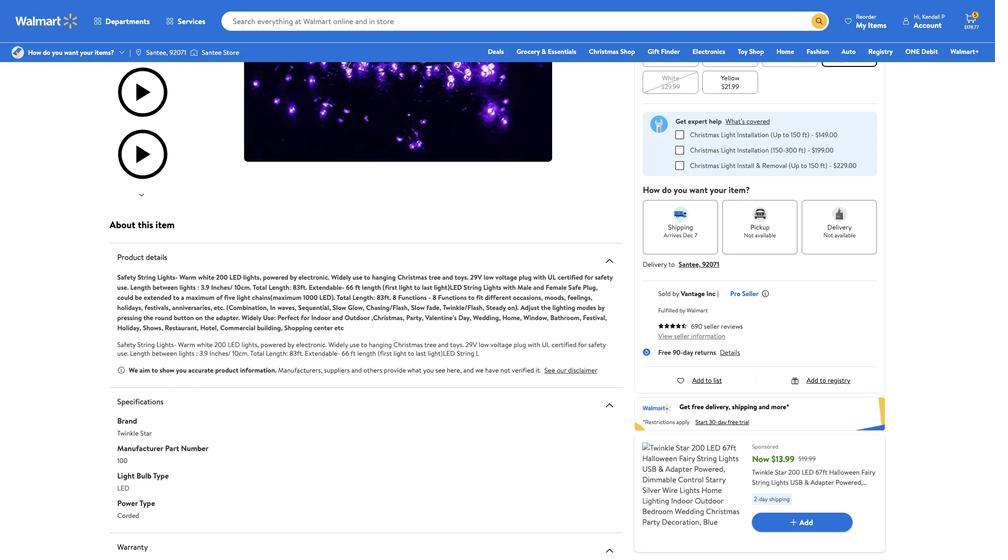 Task type: locate. For each thing, give the bounding box(es) containing it.
2 available from the left
[[835, 231, 856, 239]]

1 vertical spatial ft)
[[799, 145, 806, 155]]

0 vertical spatial shipping
[[732, 402, 757, 412]]

fade,
[[426, 303, 441, 312]]

with for lights
[[533, 272, 546, 282]]

day down delivery,
[[718, 418, 726, 426]]

3.9 inside the safety string lights- warm white 200 led lights, powered by electronic. widely use to hanging christmas tree and toys. 29v low voltage plug with ul certified for safety use. length between lights : 3.9 inches/ 10cm. total length: 83ft. extendable- 66 ft length (first light to last light)led string lights with male and female safe plug, could be extended to a maximum of five light chains(maximum 1000 led). total length: 83ft. 8 functions - 8 functions to fit different occasions, moods, feelings, holidays, festivals, anniversaries, etc. (combination, in waves, sequential, slow glow, chasing/flash, slow fade, twinkle/flash, steady on). adjust the lighting modes by pressing the round button on the adapter. widely use: perfect for indoor and outdoor ,christmas, party, valentine's day, wedding, home, window, bathroom, festival, holiday, shows, restaurant, hotel, commercial building, shopping center etc
[[201, 283, 209, 292]]

1 use. from the top
[[117, 283, 129, 292]]

-
[[811, 130, 814, 140], [808, 145, 810, 155], [829, 161, 832, 170], [428, 293, 431, 302]]

0 horizontal spatial the
[[143, 313, 153, 323]]

electronics
[[693, 47, 725, 56]]

66
[[346, 283, 353, 292], [342, 348, 349, 358]]

66 for l
[[342, 348, 349, 358]]

led inside the safety string lights- warm white 200 led lights, powered by electronic. widely use to hanging christmas tree and toys. 29v low voltage plug with ul certified for safety use. length between lights : 3.9 inches/ 10cm. total length: 83ft. extendable- 66 ft length (first light to last light)led string l
[[228, 340, 240, 350]]

show
[[160, 365, 174, 375]]

do for how do you want your items?
[[43, 48, 50, 57]]

purple right color at top right
[[683, 26, 702, 36]]

lights up a
[[179, 283, 196, 292]]

between inside the safety string lights- warm white 200 led lights, powered by electronic. widely use to hanging christmas tree and toys. 29v low voltage plug with ul certified for safety use. length between lights : 3.9 inches/ 10cm. total length: 83ft. extendable- 66 ft length (first light to last light)led string l
[[152, 348, 177, 358]]

plug for lights
[[519, 272, 532, 282]]

1 vertical spatial light)led
[[428, 348, 455, 358]]

0 vertical spatial 200
[[216, 272, 228, 282]]

led up power
[[117, 483, 129, 493]]

1 vertical spatial lights-
[[156, 340, 176, 350]]

use. inside the safety string lights- warm white 200 led lights, powered by electronic. widely use to hanging christmas tree and toys. 29v low voltage plug with ul certified for safety use. length between lights : 3.9 inches/ 10cm. total length: 83ft. extendable- 66 ft length (first light to last light)led string l
[[117, 348, 128, 358]]

walmart
[[687, 306, 708, 314]]

light up (combination,
[[237, 293, 250, 302]]

powered down the building,
[[261, 340, 286, 350]]

it.
[[536, 365, 541, 375]]

0 vertical spatial ft
[[355, 283, 360, 292]]

2 safety from the top
[[117, 340, 136, 350]]

0 horizontal spatial functions
[[398, 293, 427, 302]]

search icon image
[[816, 17, 823, 25]]

1 horizontal spatial slow
[[411, 303, 425, 312]]

intent image for shipping image
[[673, 207, 688, 222]]

powered inside the safety string lights- warm white 200 led lights, powered by electronic. widely use to hanging christmas tree and toys. 29v low voltage plug with ul certified for safety use. length between lights : 3.9 inches/ 10cm. total length: 83ft. extendable- 66 ft length (first light to last light)led string lights with male and female safe plug, could be extended to a maximum of five light chains(maximum 1000 led). total length: 83ft. 8 functions - 8 functions to fit different occasions, moods, feelings, holidays, festivals, anniversaries, etc. (combination, in waves, sequential, slow glow, chasing/flash, slow fade, twinkle/flash, steady on). adjust the lighting modes by pressing the round button on the adapter. widely use: perfect for indoor and outdoor ,christmas, party, valentine's day, wedding, home, window, bathroom, festival, holiday, shows, restaurant, hotel, commercial building, shopping center etc
[[263, 272, 288, 282]]

not inside delivery not available
[[823, 231, 833, 239]]

0 vertical spatial length
[[130, 283, 151, 292]]

0 vertical spatial light)led
[[434, 283, 462, 292]]

2 use. from the top
[[117, 348, 128, 358]]

use. down holiday, at the bottom left of the page
[[117, 348, 128, 358]]

our
[[557, 365, 566, 375]]

lights- inside the safety string lights- warm white 200 led lights, powered by electronic. widely use to hanging christmas tree and toys. 29v low voltage plug with ul certified for safety use. length between lights : 3.9 inches/ 10cm. total length: 83ft. extendable- 66 ft length (first light to last light)led string lights with male and female safe plug, could be extended to a maximum of five light chains(maximum 1000 led). total length: 83ft. 8 functions - 8 functions to fit different occasions, moods, feelings, holidays, festivals, anniversaries, etc. (combination, in waves, sequential, slow glow, chasing/flash, slow fade, twinkle/flash, steady on). adjust the lighting modes by pressing the round button on the adapter. widely use: perfect for indoor and outdoor ,christmas, party, valentine's day, wedding, home, window, bathroom, festival, holiday, shows, restaurant, hotel, commercial building, shopping center etc
[[157, 272, 178, 282]]

0 vertical spatial 29v
[[470, 272, 482, 282]]

voltage inside the safety string lights- warm white 200 led lights, powered by electronic. widely use to hanging christmas tree and toys. 29v low voltage plug with ul certified for safety use. length between lights : 3.9 inches/ 10cm. total length: 83ft. extendable- 66 ft length (first light to last light)led string l
[[490, 340, 512, 350]]

1 vertical spatial :
[[197, 283, 199, 292]]

led for safety string lights- warm white 200 led lights, powered by electronic. widely use to hanging christmas tree and toys. 29v low voltage plug with ul certified for safety use. length between lights : 3.9 inches/ 10cm. total length: 83ft. extendable- 66 ft length (first light to last light)led string l
[[228, 340, 240, 350]]

white inside the safety string lights- warm white 200 led lights, powered by electronic. widely use to hanging christmas tree and toys. 29v low voltage plug with ul certified for safety use. length between lights : 3.9 inches/ 10cm. total length: 83ft. extendable- 66 ft length (first light to last light)led string lights with male and female safe plug, could be extended to a maximum of five light chains(maximum 1000 led). total length: 83ft. 8 functions - 8 functions to fit different occasions, moods, feelings, holidays, festivals, anniversaries, etc. (combination, in waves, sequential, slow glow, chasing/flash, slow fade, twinkle/flash, steady on). adjust the lighting modes by pressing the round button on the adapter. widely use: perfect for indoor and outdoor ,christmas, party, valentine's day, wedding, home, window, bathroom, festival, holiday, shows, restaurant, hotel, commercial building, shopping center etc
[[198, 272, 214, 282]]

want left items? on the left top of page
[[64, 48, 78, 57]]

warm for safety string lights- warm white 200 led lights, powered by electronic. widely use to hanging christmas tree and toys. 29v low voltage plug with ul certified for safety use. length between lights : 3.9 inches/ 10cm. total length: 83ft. extendable- 66 ft length (first light to last light)led string l
[[178, 340, 195, 350]]

shipping inside get free delivery, shipping and more* "banner"
[[732, 402, 757, 412]]

| right inc at the bottom of the page
[[717, 289, 719, 298]]

inches/ inside the safety string lights- warm white 200 led lights, powered by electronic. widely use to hanging christmas tree and toys. 29v low voltage plug with ul certified for safety use. length between lights : 3.9 inches/ 10cm. total length: 83ft. extendable- 66 ft length (first light to last light)led string l
[[209, 348, 231, 358]]

1 vertical spatial 10cm.
[[232, 348, 249, 358]]

0 vertical spatial led
[[229, 272, 242, 282]]

led down commercial
[[228, 340, 240, 350]]

intent image for pickup image
[[752, 207, 768, 222]]

last inside the safety string lights- warm white 200 led lights, powered by electronic. widely use to hanging christmas tree and toys. 29v low voltage plug with ul certified for safety use. length between lights : 3.9 inches/ 10cm. total length: 83ft. extendable- 66 ft length (first light to last light)led string lights with male and female safe plug, could be extended to a maximum of five light chains(maximum 1000 led). total length: 83ft. 8 functions - 8 functions to fit different occasions, moods, feelings, holidays, festivals, anniversaries, etc. (combination, in waves, sequential, slow glow, chasing/flash, slow fade, twinkle/flash, steady on). adjust the lighting modes by pressing the round button on the adapter. widely use: perfect for indoor and outdoor ,christmas, party, valentine's day, wedding, home, window, bathroom, festival, holiday, shows, restaurant, hotel, commercial building, shopping center etc
[[422, 283, 432, 292]]

10cm. for safety string lights- warm white 200 led lights, powered by electronic. widely use to hanging christmas tree and toys. 29v low voltage plug with ul certified for safety use. length between lights : 3.9 inches/ 10cm. total length: 83ft. extendable- 66 ft length (first light to last light)led string lights with male and female safe plug, could be extended to a maximum of five light chains(maximum 1000 led). total length: 83ft. 8 functions - 8 functions to fit different occasions, moods, feelings, holidays, festivals, anniversaries, etc. (combination, in waves, sequential, slow glow, chasing/flash, slow fade, twinkle/flash, steady on). adjust the lighting modes by pressing the round button on the adapter. widely use: perfect for indoor and outdoor ,christmas, party, valentine's day, wedding, home, window, bathroom, festival, holiday, shows, restaurant, hotel, commercial building, shopping center etc
[[234, 283, 251, 292]]

fulfilled by walmart
[[658, 306, 708, 314]]

(first up the chasing/flash,
[[383, 283, 397, 292]]

10cm. inside the safety string lights- warm white 200 led lights, powered by electronic. widely use to hanging christmas tree and toys. 29v low voltage plug with ul certified for safety use. length between lights : 3.9 inches/ 10cm. total length: 83ft. extendable- 66 ft length (first light to last light)led string l
[[232, 348, 249, 358]]

0 vertical spatial 92071
[[170, 48, 186, 57]]

holiday,
[[117, 323, 141, 333]]

1 vertical spatial total
[[337, 293, 351, 302]]

your for item?
[[710, 184, 727, 196]]

with for l
[[528, 340, 540, 350]]

lights,
[[243, 272, 261, 282], [242, 340, 259, 350]]

light)led inside the safety string lights- warm white 200 led lights, powered by electronic. widely use to hanging christmas tree and toys. 29v low voltage plug with ul certified for safety use. length between lights : 3.9 inches/ 10cm. total length: 83ft. extendable- 66 ft length (first light to last light)led string lights with male and female safe plug, could be extended to a maximum of five light chains(maximum 1000 led). total length: 83ft. 8 functions - 8 functions to fit different occasions, moods, feelings, holidays, festivals, anniversaries, etc. (combination, in waves, sequential, slow glow, chasing/flash, slow fade, twinkle/flash, steady on). adjust the lighting modes by pressing the round button on the adapter. widely use: perfect for indoor and outdoor ,christmas, party, valentine's day, wedding, home, window, bathroom, festival, holiday, shows, restaurant, hotel, commercial building, shopping center etc
[[434, 283, 462, 292]]

christmas for christmas light installation (up to 150 ft) - $149.00
[[690, 130, 719, 140]]

1 horizontal spatial |
[[717, 289, 719, 298]]

1 length from the top
[[130, 283, 151, 292]]

santee, 92071 button
[[679, 259, 719, 269]]

free left trial
[[728, 418, 738, 426]]

walmart+ link
[[946, 46, 984, 57]]

0 horizontal spatial how
[[28, 48, 41, 57]]

christmas down expert
[[690, 130, 719, 140]]

1 vertical spatial certified
[[552, 340, 577, 350]]

not inside pickup not available
[[744, 231, 754, 239]]

certified inside the safety string lights- warm white 200 led lights, powered by electronic. widely use to hanging christmas tree and toys. 29v low voltage plug with ul certified for safety use. length between lights : 3.9 inches/ 10cm. total length: 83ft. extendable- 66 ft length (first light to last light)led string l
[[552, 340, 577, 350]]

: up accurate
[[196, 348, 198, 358]]

200 inside the safety string lights- warm white 200 led lights, powered by electronic. widely use to hanging christmas tree and toys. 29v low voltage plug with ul certified for safety use. length between lights : 3.9 inches/ 10cm. total length: 83ft. extendable- 66 ft length (first light to last light)led string l
[[214, 340, 226, 350]]

1 horizontal spatial available
[[835, 231, 856, 239]]

0 horizontal spatial delivery
[[643, 259, 667, 269]]

for up shopping
[[301, 313, 310, 323]]

150 up 300
[[791, 130, 801, 140]]

0 vertical spatial want
[[64, 48, 78, 57]]

toys. inside the safety string lights- warm white 200 led lights, powered by electronic. widely use to hanging christmas tree and toys. 29v low voltage plug with ul certified for safety use. length between lights : 3.9 inches/ 10cm. total length: 83ft. extendable- 66 ft length (first light to last light)led string l
[[450, 340, 464, 350]]

slow up "party," at the left of page
[[411, 303, 425, 312]]

1 vertical spatial voltage
[[490, 340, 512, 350]]

1 vertical spatial lights,
[[242, 340, 259, 350]]

inches/ up of
[[211, 283, 233, 292]]

extendable- for l
[[305, 348, 340, 358]]

1 vertical spatial (first
[[378, 348, 392, 358]]

0 vertical spatial for
[[584, 272, 593, 282]]

10cm. inside the safety string lights- warm white 200 led lights, powered by electronic. widely use to hanging christmas tree and toys. 29v low voltage plug with ul certified for safety use. length between lights : 3.9 inches/ 10cm. total length: 83ft. extendable- 66 ft length (first light to last light)led string lights with male and female safe plug, could be extended to a maximum of five light chains(maximum 1000 led). total length: 83ft. 8 functions - 8 functions to fit different occasions, moods, feelings, holidays, festivals, anniversaries, etc. (combination, in waves, sequential, slow glow, chasing/flash, slow fade, twinkle/flash, steady on). adjust the lighting modes by pressing the round button on the adapter. widely use: perfect for indoor and outdoor ,christmas, party, valentine's day, wedding, home, window, bathroom, festival, holiday, shows, restaurant, hotel, commercial building, shopping center etc
[[234, 283, 251, 292]]

certified for safety string lights- warm white 200 led lights, powered by electronic. widely use to hanging christmas tree and toys. 29v low voltage plug with ul certified for safety use. length between lights : 3.9 inches/ 10cm. total length: 83ft. extendable- 66 ft length (first light to last light)led string lights with male and female safe plug, could be extended to a maximum of five light chains(maximum 1000 led). total length: 83ft. 8 functions - 8 functions to fit different occasions, moods, feelings, holidays, festivals, anniversaries, etc. (combination, in waves, sequential, slow glow, chasing/flash, slow fade, twinkle/flash, steady on). adjust the lighting modes by pressing the round button on the adapter. widely use: perfect for indoor and outdoor ,christmas, party, valentine's day, wedding, home, window, bathroom, festival, holiday, shows, restaurant, hotel, commercial building, shopping center etc
[[558, 272, 583, 282]]

lights, for safety string lights- warm white 200 led lights, powered by electronic. widely use to hanging christmas tree and toys. 29v low voltage plug with ul certified for safety use. length between lights : 3.9 inches/ 10cm. total length: 83ft. extendable- 66 ft length (first light to last light)led string lights with male and female safe plug, could be extended to a maximum of five light chains(maximum 1000 led). total length: 83ft. 8 functions - 8 functions to fit different occasions, moods, feelings, holidays, festivals, anniversaries, etc. (combination, in waves, sequential, slow glow, chasing/flash, slow fade, twinkle/flash, steady on). adjust the lighting modes by pressing the round button on the adapter. widely use: perfect for indoor and outdoor ,christmas, party, valentine's day, wedding, home, window, bathroom, festival, holiday, shows, restaurant, hotel, commercial building, shopping center etc
[[243, 272, 261, 282]]

1 vertical spatial 3.9
[[199, 348, 208, 358]]

1 vertical spatial installation
[[737, 145, 769, 155]]

use inside the safety string lights- warm white 200 led lights, powered by electronic. widely use to hanging christmas tree and toys. 29v low voltage plug with ul certified for safety use. length between lights : 3.9 inches/ 10cm. total length: 83ft. extendable- 66 ft length (first light to last light)led string l
[[350, 340, 359, 350]]

by
[[290, 272, 297, 282], [672, 289, 679, 298], [598, 303, 605, 312], [679, 306, 685, 314], [288, 340, 294, 350]]

length inside the safety string lights- warm white 200 led lights, powered by electronic. widely use to hanging christmas tree and toys. 29v low voltage plug with ul certified for safety use. length between lights : 3.9 inches/ 10cm. total length: 83ft. extendable- 66 ft length (first light to last light)led string lights with male and female safe plug, could be extended to a maximum of five light chains(maximum 1000 led). total length: 83ft. 8 functions - 8 functions to fit different occasions, moods, feelings, holidays, festivals, anniversaries, etc. (combination, in waves, sequential, slow glow, chasing/flash, slow fade, twinkle/flash, steady on). adjust the lighting modes by pressing the round button on the adapter. widely use: perfect for indoor and outdoor ,christmas, party, valentine's day, wedding, home, window, bathroom, festival, holiday, shows, restaurant, hotel, commercial building, shopping center etc
[[130, 283, 151, 292]]

shipping up trial
[[732, 402, 757, 412]]

ft for lights
[[355, 283, 360, 292]]

safety string lights- warm white 200 led lights, powered by electronic. widely use to hanging christmas tree and toys. 29v low voltage plug with ul certified for safety use. length between lights : 3.9 inches/ 10cm. total length: 83ft. extendable- 66 ft length (first light to last light)led string lights with male and female safe plug, could be extended to a maximum of five light chains(maximum 1000 led). total length: 83ft. 8 functions - 8 functions to fit different occasions, moods, feelings, holidays, festivals, anniversaries, etc. (combination, in waves, sequential, slow glow, chasing/flash, slow fade, twinkle/flash, steady on). adjust the lighting modes by pressing the round button on the adapter. widely use: perfect for indoor and outdoor ,christmas, party, valentine's day, wedding, home, window, bathroom, festival, holiday, shows, restaurant, hotel, commercial building, shopping center etc
[[117, 272, 613, 333]]

low inside the safety string lights- warm white 200 led lights, powered by electronic. widely use to hanging christmas tree and toys. 29v low voltage plug with ul certified for safety use. length between lights : 3.9 inches/ 10cm. total length: 83ft. extendable- 66 ft length (first light to last light)led string l
[[479, 340, 489, 350]]

of
[[216, 293, 223, 302]]

with
[[533, 272, 546, 282], [503, 283, 516, 292], [528, 340, 540, 350]]

2 installation from the top
[[737, 145, 769, 155]]

0 horizontal spatial (up
[[771, 130, 781, 140]]

purple inside purple $25.99
[[840, 44, 859, 54]]

safety inside the safety string lights- warm white 200 led lights, powered by electronic. widely use to hanging christmas tree and toys. 29v low voltage plug with ul certified for safety use. length between lights : 3.9 inches/ 10cm. total length: 83ft. extendable- 66 ft length (first light to last light)led string lights with male and female safe plug, could be extended to a maximum of five light chains(maximum 1000 led). total length: 83ft. 8 functions - 8 functions to fit different occasions, moods, feelings, holidays, festivals, anniversaries, etc. (combination, in waves, sequential, slow glow, chasing/flash, slow fade, twinkle/flash, steady on). adjust the lighting modes by pressing the round button on the adapter. widely use: perfect for indoor and outdoor ,christmas, party, valentine's day, wedding, home, window, bathroom, festival, holiday, shows, restaurant, hotel, commercial building, shopping center etc
[[595, 272, 613, 282]]

0 vertical spatial low
[[484, 272, 494, 282]]

to up 300
[[783, 130, 789, 140]]

 image
[[12, 46, 24, 59], [135, 49, 142, 56]]

2 shop from the left
[[749, 47, 764, 56]]

1 not from the left
[[744, 231, 754, 239]]

1 8 from the left
[[393, 293, 397, 302]]

0 horizontal spatial purple
[[683, 26, 702, 36]]

length:
[[269, 283, 291, 292], [353, 293, 375, 302], [266, 348, 288, 358]]

1 vertical spatial extendable-
[[305, 348, 340, 358]]

1 vertical spatial low
[[479, 340, 489, 350]]

: inside the safety string lights- warm white 200 led lights, powered by electronic. widely use to hanging christmas tree and toys. 29v low voltage plug with ul certified for safety use. length between lights : 3.9 inches/ 10cm. total length: 83ft. extendable- 66 ft length (first light to last light)led string lights with male and female safe plug, could be extended to a maximum of five light chains(maximum 1000 led). total length: 83ft. 8 functions - 8 functions to fit different occasions, moods, feelings, holidays, festivals, anniversaries, etc. (combination, in waves, sequential, slow glow, chasing/flash, slow fade, twinkle/flash, steady on). adjust the lighting modes by pressing the round button on the adapter. widely use: perfect for indoor and outdoor ,christmas, party, valentine's day, wedding, home, window, bathroom, festival, holiday, shows, restaurant, hotel, commercial building, shopping center etc
[[197, 283, 199, 292]]

0 vertical spatial length:
[[269, 283, 291, 292]]

get inside "banner"
[[679, 402, 690, 412]]

for
[[584, 272, 593, 282], [301, 313, 310, 323], [578, 340, 587, 350]]

holidays,
[[117, 303, 143, 312]]

: up the "blue"
[[680, 26, 681, 36]]

inches/
[[211, 283, 233, 292], [209, 348, 231, 358]]

your left items? on the left top of page
[[80, 48, 93, 57]]

specifications
[[117, 396, 164, 407]]

verified
[[512, 365, 534, 375]]

inches/ up product at the bottom left of page
[[209, 348, 231, 358]]

plug inside the safety string lights- warm white 200 led lights, powered by electronic. widely use to hanging christmas tree and toys. 29v low voltage plug with ul certified for safety use. length between lights : 3.9 inches/ 10cm. total length: 83ft. extendable- 66 ft length (first light to last light)led string l
[[514, 340, 526, 350]]

2 vertical spatial with
[[528, 340, 540, 350]]

1 vertical spatial length
[[130, 348, 150, 358]]

1 vertical spatial |
[[717, 289, 719, 298]]

by right sold
[[672, 289, 679, 298]]

add inside add button
[[799, 517, 813, 527]]

shop for toy shop
[[749, 47, 764, 56]]

0 vertical spatial plug
[[519, 272, 532, 282]]

led inside the safety string lights- warm white 200 led lights, powered by electronic. widely use to hanging christmas tree and toys. 29v low voltage plug with ul certified for safety use. length between lights : 3.9 inches/ 10cm. total length: 83ft. extendable- 66 ft length (first light to last light)led string lights with male and female safe plug, could be extended to a maximum of five light chains(maximum 1000 led). total length: 83ft. 8 functions - 8 functions to fit different occasions, moods, feelings, holidays, festivals, anniversaries, etc. (combination, in waves, sequential, slow glow, chasing/flash, slow fade, twinkle/flash, steady on). adjust the lighting modes by pressing the round button on the adapter. widely use: perfect for indoor and outdoor ,christmas, party, valentine's day, wedding, home, window, bathroom, festival, holiday, shows, restaurant, hotel, commercial building, shopping center etc
[[229, 272, 242, 282]]

with inside the safety string lights- warm white 200 led lights, powered by electronic. widely use to hanging christmas tree and toys. 29v low voltage plug with ul certified for safety use. length between lights : 3.9 inches/ 10cm. total length: 83ft. extendable- 66 ft length (first light to last light)led string l
[[528, 340, 540, 350]]

2 vertical spatial ft)
[[820, 161, 828, 170]]

actual
[[643, 26, 662, 36]]

not down intent image for pickup at the top of page
[[744, 231, 754, 239]]

electronic. inside the safety string lights- warm white 200 led lights, powered by electronic. widely use to hanging christmas tree and toys. 29v low voltage plug with ul certified for safety use. length between lights : 3.9 inches/ 10cm. total length: 83ft. extendable- 66 ft length (first light to last light)led string lights with male and female safe plug, could be extended to a maximum of five light chains(maximum 1000 led). total length: 83ft. 8 functions - 8 functions to fit different occasions, moods, feelings, holidays, festivals, anniversaries, etc. (combination, in waves, sequential, slow glow, chasing/flash, slow fade, twinkle/flash, steady on). adjust the lighting modes by pressing the round button on the adapter. widely use: perfect for indoor and outdoor ,christmas, party, valentine's day, wedding, home, window, bathroom, festival, holiday, shows, restaurant, hotel, commercial building, shopping center etc
[[298, 272, 330, 282]]

ft for l
[[351, 348, 356, 358]]

light inside brand twinkle star manufacturer part number 100 light bulb type led power type corded
[[117, 470, 135, 481]]

2 length from the top
[[130, 348, 150, 358]]

0 vertical spatial use
[[353, 272, 362, 282]]

Walmart Site-Wide search field
[[221, 12, 829, 31]]

plug inside the safety string lights- warm white 200 led lights, powered by electronic. widely use to hanging christmas tree and toys. 29v low voltage plug with ul certified for safety use. length between lights : 3.9 inches/ 10cm. total length: 83ft. extendable- 66 ft length (first light to last light)led string lights with male and female safe plug, could be extended to a maximum of five light chains(maximum 1000 led). total length: 83ft. 8 functions - 8 functions to fit different occasions, moods, feelings, holidays, festivals, anniversaries, etc. (combination, in waves, sequential, slow glow, chasing/flash, slow fade, twinkle/flash, steady on). adjust the lighting modes by pressing the round button on the adapter. widely use: perfect for indoor and outdoor ,christmas, party, valentine's day, wedding, home, window, bathroom, festival, holiday, shows, restaurant, hotel, commercial building, shopping center etc
[[519, 272, 532, 282]]

| right items? on the left top of page
[[130, 48, 131, 57]]

and right male
[[533, 283, 544, 292]]

you
[[52, 48, 63, 57], [674, 184, 687, 196], [176, 365, 187, 375], [423, 365, 434, 375]]

0 vertical spatial 66
[[346, 283, 353, 292]]

more*
[[771, 402, 789, 412]]

0 vertical spatial inches/
[[211, 283, 233, 292]]

electronic. inside the safety string lights- warm white 200 led lights, powered by electronic. widely use to hanging christmas tree and toys. 29v low voltage plug with ul certified for safety use. length between lights : 3.9 inches/ 10cm. total length: 83ft. extendable- 66 ft length (first light to last light)led string l
[[296, 340, 327, 350]]

electronic. for l
[[296, 340, 327, 350]]

: for safety string lights- warm white 200 led lights, powered by electronic. widely use to hanging christmas tree and toys. 29v low voltage plug with ul certified for safety use. length between lights : 3.9 inches/ 10cm. total length: 83ft. extendable- 66 ft length (first light to last light)led string lights with male and female safe plug, could be extended to a maximum of five light chains(maximum 1000 led). total length: 83ft. 8 functions - 8 functions to fit different occasions, moods, feelings, holidays, festivals, anniversaries, etc. (combination, in waves, sequential, slow glow, chasing/flash, slow fade, twinkle/flash, steady on). adjust the lighting modes by pressing the round button on the adapter. widely use: perfect for indoor and outdoor ,christmas, party, valentine's day, wedding, home, window, bathroom, festival, holiday, shows, restaurant, hotel, commercial building, shopping center etc
[[197, 283, 199, 292]]

get for get expert help what's covered
[[675, 117, 686, 126]]

tree inside the safety string lights- warm white 200 led lights, powered by electronic. widely use to hanging christmas tree and toys. 29v low voltage plug with ul certified for safety use. length between lights : 3.9 inches/ 10cm. total length: 83ft. extendable- 66 ft length (first light to last light)led string lights with male and female safe plug, could be extended to a maximum of five light chains(maximum 1000 led). total length: 83ft. 8 functions - 8 functions to fit different occasions, moods, feelings, holidays, festivals, anniversaries, etc. (combination, in waves, sequential, slow glow, chasing/flash, slow fade, twinkle/flash, steady on). adjust the lighting modes by pressing the round button on the adapter. widely use: perfect for indoor and outdoor ,christmas, party, valentine's day, wedding, home, window, bathroom, festival, holiday, shows, restaurant, hotel, commercial building, shopping center etc
[[429, 272, 441, 282]]

total for lights
[[253, 283, 267, 292]]

we
[[475, 365, 484, 375]]

total inside the safety string lights- warm white 200 led lights, powered by electronic. widely use to hanging christmas tree and toys. 29v low voltage plug with ul certified for safety use. length between lights : 3.9 inches/ 10cm. total length: 83ft. extendable- 66 ft length (first light to last light)led string l
[[250, 348, 264, 358]]

3.9 for safety string lights- warm white 200 led lights, powered by electronic. widely use to hanging christmas tree and toys. 29v low voltage plug with ul certified for safety use. length between lights : 3.9 inches/ 10cm. total length: 83ft. extendable- 66 ft length (first light to last light)led string l
[[199, 348, 208, 358]]

hanging inside the safety string lights- warm white 200 led lights, powered by electronic. widely use to hanging christmas tree and toys. 29v low voltage plug with ul certified for safety use. length between lights : 3.9 inches/ 10cm. total length: 83ft. extendable- 66 ft length (first light to last light)led string lights with male and female safe plug, could be extended to a maximum of five light chains(maximum 1000 led). total length: 83ft. 8 functions - 8 functions to fit different occasions, moods, feelings, holidays, festivals, anniversaries, etc. (combination, in waves, sequential, slow glow, chasing/flash, slow fade, twinkle/flash, steady on). adjust the lighting modes by pressing the round button on the adapter. widely use: perfect for indoor and outdoor ,christmas, party, valentine's day, wedding, home, window, bathroom, festival, holiday, shows, restaurant, hotel, commercial building, shopping center etc
[[372, 272, 396, 282]]

0 horizontal spatial available
[[755, 231, 776, 239]]

hanging for l
[[369, 340, 392, 350]]

get up "christmas light installation (up to 150 ft) - $149.00" checkbox
[[675, 117, 686, 126]]

indoor
[[311, 313, 331, 323]]

available inside pickup not available
[[755, 231, 776, 239]]

|
[[130, 48, 131, 57], [717, 289, 719, 298]]

safety inside the safety string lights- warm white 200 led lights, powered by electronic. widely use to hanging christmas tree and toys. 29v low voltage plug with ul certified for safety use. length between lights : 3.9 inches/ 10cm. total length: 83ft. extendable- 66 ft length (first light to last light)led string l
[[117, 340, 136, 350]]

tree inside the safety string lights- warm white 200 led lights, powered by electronic. widely use to hanging christmas tree and toys. 29v low voltage plug with ul certified for safety use. length between lights : 3.9 inches/ 10cm. total length: 83ft. extendable- 66 ft length (first light to last light)led string l
[[424, 340, 436, 350]]

toys. inside the safety string lights- warm white 200 led lights, powered by electronic. widely use to hanging christmas tree and toys. 29v low voltage plug with ul certified for safety use. length between lights : 3.9 inches/ 10cm. total length: 83ft. extendable- 66 ft length (first light to last light)led string lights with male and female safe plug, could be extended to a maximum of five light chains(maximum 1000 led). total length: 83ft. 8 functions - 8 functions to fit different occasions, moods, feelings, holidays, festivals, anniversaries, etc. (combination, in waves, sequential, slow glow, chasing/flash, slow fade, twinkle/flash, steady on). adjust the lighting modes by pressing the round button on the adapter. widely use: perfect for indoor and outdoor ,christmas, party, valentine's day, wedding, home, window, bathroom, festival, holiday, shows, restaurant, hotel, commercial building, shopping center etc
[[455, 272, 469, 282]]

light up the chasing/flash,
[[399, 283, 412, 292]]

length: up glow,
[[353, 293, 375, 302]]

white inside the safety string lights- warm white 200 led lights, powered by electronic. widely use to hanging christmas tree and toys. 29v low voltage plug with ul certified for safety use. length between lights : 3.9 inches/ 10cm. total length: 83ft. extendable- 66 ft length (first light to last light)led string l
[[197, 340, 213, 350]]

lights
[[179, 283, 196, 292], [179, 348, 194, 358]]

length inside the safety string lights- warm white 200 led lights, powered by electronic. widely use to hanging christmas tree and toys. 29v low voltage plug with ul certified for safety use. length between lights : 3.9 inches/ 10cm. total length: 83ft. extendable- 66 ft length (first light to last light)led string lights with male and female safe plug, could be extended to a maximum of five light chains(maximum 1000 led). total length: 83ft. 8 functions - 8 functions to fit different occasions, moods, feelings, holidays, festivals, anniversaries, etc. (combination, in waves, sequential, slow glow, chasing/flash, slow fade, twinkle/flash, steady on). adjust the lighting modes by pressing the round button on the adapter. widely use: perfect for indoor and outdoor ,christmas, party, valentine's day, wedding, home, window, bathroom, festival, holiday, shows, restaurant, hotel, commercial building, shopping center etc
[[362, 283, 381, 292]]

last inside the safety string lights- warm white 200 led lights, powered by electronic. widely use to hanging christmas tree and toys. 29v low voltage plug with ul certified for safety use. length between lights : 3.9 inches/ 10cm. total length: 83ft. extendable- 66 ft length (first light to last light)led string l
[[416, 348, 426, 358]]

0 horizontal spatial 92071
[[170, 48, 186, 57]]

safety inside the safety string lights- warm white 200 led lights, powered by electronic. widely use to hanging christmas tree and toys. 29v low voltage plug with ul certified for safety use. length between lights : 3.9 inches/ 10cm. total length: 83ft. extendable- 66 ft length (first light to last light)led string lights with male and female safe plug, could be extended to a maximum of five light chains(maximum 1000 led). total length: 83ft. 8 functions - 8 functions to fit different occasions, moods, feelings, holidays, festivals, anniversaries, etc. (combination, in waves, sequential, slow glow, chasing/flash, slow fade, twinkle/flash, steady on). adjust the lighting modes by pressing the round button on the adapter. widely use: perfect for indoor and outdoor ,christmas, party, valentine's day, wedding, home, window, bathroom, festival, holiday, shows, restaurant, hotel, commercial building, shopping center etc
[[117, 272, 136, 282]]

type right bulb
[[153, 470, 169, 481]]

lights- inside the safety string lights- warm white 200 led lights, powered by electronic. widely use to hanging christmas tree and toys. 29v low voltage plug with ul certified for safety use. length between lights : 3.9 inches/ 10cm. total length: 83ft. extendable- 66 ft length (first light to last light)led string l
[[156, 340, 176, 350]]

for for safety string lights- warm white 200 led lights, powered by electronic. widely use to hanging christmas tree and toys. 29v low voltage plug with ul certified for safety use. length between lights : 3.9 inches/ 10cm. total length: 83ft. extendable- 66 ft length (first light to last light)led string l
[[578, 340, 587, 350]]

toys.
[[455, 272, 469, 282], [450, 340, 464, 350]]

with up different at the bottom of page
[[503, 283, 516, 292]]

 image down walmart image
[[12, 46, 24, 59]]

light for safety string lights- warm white 200 led lights, powered by electronic. widely use to hanging christmas tree and toys. 29v low voltage plug with ul certified for safety use. length between lights : 3.9 inches/ 10cm. total length: 83ft. extendable- 66 ft length (first light to last light)led string lights with male and female safe plug, could be extended to a maximum of five light chains(maximum 1000 led). total length: 83ft. 8 functions - 8 functions to fit different occasions, moods, feelings, holidays, festivals, anniversaries, etc. (combination, in waves, sequential, slow glow, chasing/flash, slow fade, twinkle/flash, steady on). adjust the lighting modes by pressing the round button on the adapter. widely use: perfect for indoor and outdoor ,christmas, party, valentine's day, wedding, home, window, bathroom, festival, holiday, shows, restaurant, hotel, commercial building, shopping center etc
[[399, 283, 412, 292]]

2 slow from the left
[[411, 303, 425, 312]]

five
[[224, 293, 235, 302]]

lights up accurate
[[179, 348, 194, 358]]

gift
[[648, 47, 659, 56]]

about this item
[[110, 218, 175, 231]]

2 not from the left
[[823, 231, 833, 239]]

83ft. for l
[[290, 348, 303, 358]]

seller right 690
[[704, 322, 719, 331]]

certified inside the safety string lights- warm white 200 led lights, powered by electronic. widely use to hanging christmas tree and toys. 29v low voltage plug with ul certified for safety use. length between lights : 3.9 inches/ 10cm. total length: 83ft. extendable- 66 ft length (first light to last light)led string lights with male and female safe plug, could be extended to a maximum of five light chains(maximum 1000 led). total length: 83ft. 8 functions - 8 functions to fit different occasions, moods, feelings, holidays, festivals, anniversaries, etc. (combination, in waves, sequential, slow glow, chasing/flash, slow fade, twinkle/flash, steady on). adjust the lighting modes by pressing the round button on the adapter. widely use: perfect for indoor and outdoor ,christmas, party, valentine's day, wedding, home, window, bathroom, festival, holiday, shows, restaurant, hotel, commercial building, shopping center etc
[[558, 272, 583, 282]]

by inside the safety string lights- warm white 200 led lights, powered by electronic. widely use to hanging christmas tree and toys. 29v low voltage plug with ul certified for safety use. length between lights : 3.9 inches/ 10cm. total length: 83ft. extendable- 66 ft length (first light to last light)led string l
[[288, 340, 294, 350]]

2 vertical spatial total
[[250, 348, 264, 358]]

1 vertical spatial your
[[710, 184, 727, 196]]

(first for lights
[[383, 283, 397, 292]]

product details image
[[604, 255, 615, 267]]

purple
[[683, 26, 702, 36], [840, 44, 859, 54]]

0 vertical spatial length
[[362, 283, 381, 292]]

- inside the safety string lights- warm white 200 led lights, powered by electronic. widely use to hanging christmas tree and toys. 29v low voltage plug with ul certified for safety use. length between lights : 3.9 inches/ 10cm. total length: 83ft. extendable- 66 ft length (first light to last light)led string lights with male and female safe plug, could be extended to a maximum of five light chains(maximum 1000 led). total length: 83ft. 8 functions - 8 functions to fit different occasions, moods, feelings, holidays, festivals, anniversaries, etc. (combination, in waves, sequential, slow glow, chasing/flash, slow fade, twinkle/flash, steady on). adjust the lighting modes by pressing the round button on the adapter. widely use: perfect for indoor and outdoor ,christmas, party, valentine's day, wedding, home, window, bathroom, festival, holiday, shows, restaurant, hotel, commercial building, shopping center etc
[[428, 293, 431, 302]]

length: for l
[[266, 348, 288, 358]]

0 vertical spatial powered
[[263, 272, 288, 282]]

2 vertical spatial led
[[117, 483, 129, 493]]

92071 up inc at the bottom of the page
[[702, 259, 719, 269]]

ul inside the safety string lights- warm white 200 led lights, powered by electronic. widely use to hanging christmas tree and toys. 29v low voltage plug with ul certified for safety use. length between lights : 3.9 inches/ 10cm. total length: 83ft. extendable- 66 ft length (first light to last light)led string lights with male and female safe plug, could be extended to a maximum of five light chains(maximum 1000 led). total length: 83ft. 8 functions - 8 functions to fit different occasions, moods, feelings, holidays, festivals, anniversaries, etc. (combination, in waves, sequential, slow glow, chasing/flash, slow fade, twinkle/flash, steady on). adjust the lighting modes by pressing the round button on the adapter. widely use: perfect for indoor and outdoor ,christmas, party, valentine's day, wedding, home, window, bathroom, festival, holiday, shows, restaurant, hotel, commercial building, shopping center etc
[[548, 272, 556, 282]]

widely inside the safety string lights- warm white 200 led lights, powered by electronic. widely use to hanging christmas tree and toys. 29v low voltage plug with ul certified for safety use. length between lights : 3.9 inches/ 10cm. total length: 83ft. extendable- 66 ft length (first light to last light)led string l
[[328, 340, 348, 350]]

walmart+
[[950, 47, 979, 56]]

0 vertical spatial lights,
[[243, 272, 261, 282]]

low up we
[[479, 340, 489, 350]]

christmas for christmas light installation (150-300 ft) - $199.00
[[690, 145, 719, 155]]

1 vertical spatial use.
[[117, 348, 128, 358]]

powered inside the safety string lights- warm white 200 led lights, powered by electronic. widely use to hanging christmas tree and toys. 29v low voltage plug with ul certified for safety use. length between lights : 3.9 inches/ 10cm. total length: 83ft. extendable- 66 ft length (first light to last light)led string l
[[261, 340, 286, 350]]

electronic. up the 1000
[[298, 272, 330, 282]]

add to registry
[[807, 376, 850, 385]]

fashion link
[[802, 46, 833, 57]]

between up extended
[[153, 283, 178, 292]]

1 vertical spatial inches/
[[209, 348, 231, 358]]

low
[[484, 272, 494, 282], [479, 340, 489, 350]]

your left the item? in the right top of the page
[[710, 184, 727, 196]]

day,
[[458, 313, 471, 323]]

29v inside the safety string lights- warm white 200 led lights, powered by electronic. widely use to hanging christmas tree and toys. 29v low voltage plug with ul certified for safety use. length between lights : 3.9 inches/ 10cm. total length: 83ft. extendable- 66 ft length (first light to last light)led string lights with male and female safe plug, could be extended to a maximum of five light chains(maximum 1000 led). total length: 83ft. 8 functions - 8 functions to fit different occasions, moods, feelings, holidays, festivals, anniversaries, etc. (combination, in waves, sequential, slow glow, chasing/flash, slow fade, twinkle/flash, steady on). adjust the lighting modes by pressing the round button on the adapter. widely use: perfect for indoor and outdoor ,christmas, party, valentine's day, wedding, home, window, bathroom, festival, holiday, shows, restaurant, hotel, commercial building, shopping center etc
[[470, 272, 482, 282]]

delivery
[[827, 222, 852, 232], [643, 259, 667, 269]]

grocery
[[516, 47, 540, 56]]

warm inside the safety string lights- warm white 200 led lights, powered by electronic. widely use to hanging christmas tree and toys. 29v low voltage plug with ul certified for safety use. length between lights : 3.9 inches/ 10cm. total length: 83ft. extendable- 66 ft length (first light to last light)led string lights with male and female safe plug, could be extended to a maximum of five light chains(maximum 1000 led). total length: 83ft. 8 functions - 8 functions to fit different occasions, moods, feelings, holidays, festivals, anniversaries, etc. (combination, in waves, sequential, slow glow, chasing/flash, slow fade, twinkle/flash, steady on). adjust the lighting modes by pressing the round button on the adapter. widely use: perfect for indoor and outdoor ,christmas, party, valentine's day, wedding, home, window, bathroom, festival, holiday, shows, restaurant, hotel, commercial building, shopping center etc
[[179, 272, 196, 282]]

1 vertical spatial use
[[350, 340, 359, 350]]

toys. up the twinkle/flash,
[[455, 272, 469, 282]]

light inside the safety string lights- warm white 200 led lights, powered by electronic. widely use to hanging christmas tree and toys. 29v low voltage plug with ul certified for safety use. length between lights : 3.9 inches/ 10cm. total length: 83ft. extendable- 66 ft length (first light to last light)led string l
[[393, 348, 406, 358]]

extendable- up suppliers on the bottom left of the page
[[305, 348, 340, 358]]

white down hotel,
[[197, 340, 213, 350]]

your for items?
[[80, 48, 93, 57]]

add for add to list
[[692, 376, 704, 385]]

one debit
[[905, 47, 938, 56]]

1 vertical spatial ul
[[542, 340, 550, 350]]

(up down 300
[[789, 161, 799, 170]]

warm up a
[[179, 272, 196, 282]]

christmas for christmas shop
[[589, 47, 619, 56]]

29v up the fit
[[470, 272, 482, 282]]

christmas up what
[[393, 340, 423, 350]]

83ft. up manufacturers,
[[290, 348, 303, 358]]

0 vertical spatial 150
[[791, 130, 801, 140]]

1 vertical spatial (up
[[789, 161, 799, 170]]

plug up verified
[[514, 340, 526, 350]]

10cm. up five
[[234, 283, 251, 292]]

lights- down shows,
[[156, 340, 176, 350]]

home,
[[502, 313, 522, 323]]

length: inside the safety string lights- warm white 200 led lights, powered by electronic. widely use to hanging christmas tree and toys. 29v low voltage plug with ul certified for safety use. length between lights : 3.9 inches/ 10cm. total length: 83ft. extendable- 66 ft length (first light to last light)led string l
[[266, 348, 288, 358]]

: inside the safety string lights- warm white 200 led lights, powered by electronic. widely use to hanging christmas tree and toys. 29v low voltage plug with ul certified for safety use. length between lights : 3.9 inches/ 10cm. total length: 83ft. extendable- 66 ft length (first light to last light)led string l
[[196, 348, 198, 358]]

voltage up lights
[[495, 272, 517, 282]]

day inside get free delivery, shipping and more* "banner"
[[718, 418, 726, 426]]

29v inside the safety string lights- warm white 200 led lights, powered by electronic. widely use to hanging christmas tree and toys. 29v low voltage plug with ul certified for safety use. length between lights : 3.9 inches/ 10cm. total length: 83ft. extendable- 66 ft length (first light to last light)led string l
[[465, 340, 477, 350]]

(first inside the safety string lights- warm white 200 led lights, powered by electronic. widely use to hanging christmas tree and toys. 29v low voltage plug with ul certified for safety use. length between lights : 3.9 inches/ 10cm. total length: 83ft. extendable- 66 ft length (first light to last light)led string l
[[378, 348, 392, 358]]

1 vertical spatial powered
[[261, 340, 286, 350]]

delivery inside delivery not available
[[827, 222, 852, 232]]

1 vertical spatial purple
[[840, 44, 859, 54]]

widely down etc
[[328, 340, 348, 350]]

pickup
[[750, 222, 770, 232]]

0 horizontal spatial want
[[64, 48, 78, 57]]

66 up suppliers on the bottom left of the page
[[342, 348, 349, 358]]

in_home_installation logo image
[[650, 116, 668, 133]]

200 for safety string lights- warm white 200 led lights, powered by electronic. widely use to hanging christmas tree and toys. 29v low voltage plug with ul certified for safety use. length between lights : 3.9 inches/ 10cm. total length: 83ft. extendable- 66 ft length (first light to last light)led string lights with male and female safe plug, could be extended to a maximum of five light chains(maximum 1000 led). total length: 83ft. 8 functions - 8 functions to fit different occasions, moods, feelings, holidays, festivals, anniversaries, etc. (combination, in waves, sequential, slow glow, chasing/flash, slow fade, twinkle/flash, steady on). adjust the lighting modes by pressing the round button on the adapter. widely use: perfect for indoor and outdoor ,christmas, party, valentine's day, wedding, home, window, bathroom, festival, holiday, shows, restaurant, hotel, commercial building, shopping center etc
[[216, 272, 228, 282]]

3.9 up maximum
[[201, 283, 209, 292]]

tree for lights
[[429, 272, 441, 282]]

1 safety from the top
[[117, 272, 136, 282]]

0 vertical spatial voltage
[[495, 272, 517, 282]]

lights inside the safety string lights- warm white 200 led lights, powered by electronic. widely use to hanging christmas tree and toys. 29v low voltage plug with ul certified for safety use. length between lights : 3.9 inches/ 10cm. total length: 83ft. extendable- 66 ft length (first light to last light)led string l
[[179, 348, 194, 358]]

1 horizontal spatial functions
[[438, 293, 467, 302]]

lights, for safety string lights- warm white 200 led lights, powered by electronic. widely use to hanging christmas tree and toys. 29v low voltage plug with ul certified for safety use. length between lights : 3.9 inches/ 10cm. total length: 83ft. extendable- 66 ft length (first light to last light)led string l
[[242, 340, 259, 350]]

length inside the safety string lights- warm white 200 led lights, powered by electronic. widely use to hanging christmas tree and toys. 29v low voltage plug with ul certified for safety use. length between lights : 3.9 inches/ 10cm. total length: 83ft. extendable- 66 ft length (first light to last light)led string l
[[130, 348, 150, 358]]

0 vertical spatial extendable-
[[309, 283, 344, 292]]

$18.99
[[721, 53, 739, 63]]

0 horizontal spatial shop
[[620, 47, 635, 56]]

delivery up sold
[[643, 259, 667, 269]]

plug up male
[[519, 272, 532, 282]]

0 vertical spatial use.
[[117, 283, 129, 292]]

length up be
[[130, 283, 151, 292]]

light)led for l
[[428, 348, 455, 358]]

length for lights
[[362, 283, 381, 292]]

200 down hotel,
[[214, 340, 226, 350]]

inches/ for safety string lights- warm white 200 led lights, powered by electronic. widely use to hanging christmas tree and toys. 29v low voltage plug with ul certified for safety use. length between lights : 3.9 inches/ 10cm. total length: 83ft. extendable- 66 ft length (first light to last light)led string l
[[209, 348, 231, 358]]

1 vertical spatial plug
[[514, 340, 526, 350]]

1 horizontal spatial seller
[[704, 322, 719, 331]]

electronic. down the center
[[296, 340, 327, 350]]

light)led inside the safety string lights- warm white 200 led lights, powered by electronic. widely use to hanging christmas tree and toys. 29v low voltage plug with ul certified for safety use. length between lights : 3.9 inches/ 10cm. total length: 83ft. extendable- 66 ft length (first light to last light)led string l
[[428, 348, 455, 358]]

powered up chains(maximum
[[263, 272, 288, 282]]

christmas light install & removal (up to 150 ft) - $229.00
[[690, 161, 857, 170]]

3.9 inside the safety string lights- warm white 200 led lights, powered by electronic. widely use to hanging christmas tree and toys. 29v low voltage plug with ul certified for safety use. length between lights : 3.9 inches/ 10cm. total length: 83ft. extendable- 66 ft length (first light to last light)led string l
[[199, 348, 208, 358]]

day for 90-
[[683, 348, 693, 357]]

length up aim
[[130, 348, 150, 358]]

& right grocery
[[542, 47, 546, 56]]

ft inside the safety string lights- warm white 200 led lights, powered by electronic. widely use to hanging christmas tree and toys. 29v low voltage plug with ul certified for safety use. length between lights : 3.9 inches/ 10cm. total length: 83ft. extendable- 66 ft length (first light to last light)led string lights with male and female safe plug, could be extended to a maximum of five light chains(maximum 1000 led). total length: 83ft. 8 functions - 8 functions to fit different occasions, moods, feelings, holidays, festivals, anniversaries, etc. (combination, in waves, sequential, slow glow, chasing/flash, slow fade, twinkle/flash, steady on). adjust the lighting modes by pressing the round button on the adapter. widely use: perfect for indoor and outdoor ,christmas, party, valentine's day, wedding, home, window, bathroom, festival, holiday, shows, restaurant, hotel, commercial building, shopping center etc
[[355, 283, 360, 292]]

safety up could
[[117, 272, 136, 282]]

adapter.
[[216, 313, 240, 323]]

ul up female
[[548, 272, 556, 282]]

0 vertical spatial day
[[683, 348, 693, 357]]

1 horizontal spatial shipping
[[769, 495, 790, 503]]

not down intent image for delivery
[[823, 231, 833, 239]]

66 inside the safety string lights- warm white 200 led lights, powered by electronic. widely use to hanging christmas tree and toys. 29v low voltage plug with ul certified for safety use. length between lights : 3.9 inches/ 10cm. total length: 83ft. extendable- 66 ft length (first light to last light)led string l
[[342, 348, 349, 358]]

item?
[[729, 184, 750, 196]]

for inside the safety string lights- warm white 200 led lights, powered by electronic. widely use to hanging christmas tree and toys. 29v low voltage plug with ul certified for safety use. length between lights : 3.9 inches/ 10cm. total length: 83ft. extendable- 66 ft length (first light to last light)led string l
[[578, 340, 587, 350]]

2 vertical spatial light
[[393, 348, 406, 358]]

ul inside the safety string lights- warm white 200 led lights, powered by electronic. widely use to hanging christmas tree and toys. 29v low voltage plug with ul certified for safety use. length between lights : 3.9 inches/ 10cm. total length: 83ft. extendable- 66 ft length (first light to last light)led string l
[[542, 340, 550, 350]]

200 inside the safety string lights- warm white 200 led lights, powered by electronic. widely use to hanging christmas tree and toys. 29v low voltage plug with ul certified for safety use. length between lights : 3.9 inches/ 10cm. total length: 83ft. extendable- 66 ft length (first light to last light)led string lights with male and female safe plug, could be extended to a maximum of five light chains(maximum 1000 led). total length: 83ft. 8 functions - 8 functions to fit different occasions, moods, feelings, holidays, festivals, anniversaries, etc. (combination, in waves, sequential, slow glow, chasing/flash, slow fade, twinkle/flash, steady on). adjust the lighting modes by pressing the round button on the adapter. widely use: perfect for indoor and outdoor ,christmas, party, valentine's day, wedding, home, window, bathroom, festival, holiday, shows, restaurant, hotel, commercial building, shopping center etc
[[216, 272, 228, 282]]

to right aim
[[152, 365, 158, 375]]

66 inside the safety string lights- warm white 200 led lights, powered by electronic. widely use to hanging christmas tree and toys. 29v low voltage plug with ul certified for safety use. length between lights : 3.9 inches/ 10cm. total length: 83ft. extendable- 66 ft length (first light to last light)led string lights with male and female safe plug, could be extended to a maximum of five light chains(maximum 1000 led). total length: 83ft. 8 functions - 8 functions to fit different occasions, moods, feelings, holidays, festivals, anniversaries, etc. (combination, in waves, sequential, slow glow, chasing/flash, slow fade, twinkle/flash, steady on). adjust the lighting modes by pressing the round button on the adapter. widely use: perfect for indoor and outdoor ,christmas, party, valentine's day, wedding, home, window, bathroom, festival, holiday, shows, restaurant, hotel, commercial building, shopping center etc
[[346, 283, 353, 292]]

last up fade,
[[422, 283, 432, 292]]

hotel,
[[200, 323, 218, 333]]

hanging
[[372, 272, 396, 282], [369, 340, 392, 350]]

lights- up extended
[[157, 272, 178, 282]]

male
[[517, 283, 532, 292]]

0 horizontal spatial &
[[542, 47, 546, 56]]

(first for l
[[378, 348, 392, 358]]

christmas inside the safety string lights- warm white 200 led lights, powered by electronic. widely use to hanging christmas tree and toys. 29v low voltage plug with ul certified for safety use. length between lights : 3.9 inches/ 10cm. total length: 83ft. extendable- 66 ft length (first light to last light)led string lights with male and female safe plug, could be extended to a maximum of five light chains(maximum 1000 led). total length: 83ft. 8 functions - 8 functions to fit different occasions, moods, feelings, holidays, festivals, anniversaries, etc. (combination, in waves, sequential, slow glow, chasing/flash, slow fade, twinkle/flash, steady on). adjust the lighting modes by pressing the round button on the adapter. widely use: perfect for indoor and outdoor ,christmas, party, valentine's day, wedding, home, window, bathroom, festival, holiday, shows, restaurant, hotel, commercial building, shopping center etc
[[397, 272, 427, 282]]

1 installation from the top
[[737, 130, 769, 140]]

 image left santee, 92071
[[135, 49, 142, 56]]

0 horizontal spatial free
[[692, 402, 704, 412]]

hanging inside the safety string lights- warm white 200 led lights, powered by electronic. widely use to hanging christmas tree and toys. 29v low voltage plug with ul certified for safety use. length between lights : 3.9 inches/ 10cm. total length: 83ft. extendable- 66 ft length (first light to last light)led string l
[[369, 340, 392, 350]]

0 vertical spatial (first
[[383, 283, 397, 292]]

certified up 'safe'
[[558, 272, 583, 282]]

information
[[691, 331, 725, 341]]

safety for safety string lights- warm white 200 led lights, powered by electronic. widely use to hanging christmas tree and toys. 29v low voltage plug with ul certified for safety use. length between lights : 3.9 inches/ 10cm. total length: 83ft. extendable- 66 ft length (first light to last light)led string lights with male and female safe plug, could be extended to a maximum of five light chains(maximum 1000 led). total length: 83ft. 8 functions - 8 functions to fit different occasions, moods, feelings, holidays, festivals, anniversaries, etc. (combination, in waves, sequential, slow glow, chasing/flash, slow fade, twinkle/flash, steady on). adjust the lighting modes by pressing the round button on the adapter. widely use: perfect for indoor and outdoor ,christmas, party, valentine's day, wedding, home, window, bathroom, festival, holiday, shows, restaurant, hotel, commercial building, shopping center etc
[[117, 272, 136, 282]]

hi, kendall p account
[[914, 12, 945, 30]]

lights, inside the safety string lights- warm white 200 led lights, powered by electronic. widely use to hanging christmas tree and toys. 29v low voltage plug with ul certified for safety use. length between lights : 3.9 inches/ 10cm. total length: 83ft. extendable- 66 ft length (first light to last light)led string l
[[242, 340, 259, 350]]

*restrictions
[[643, 418, 675, 426]]

1 shop from the left
[[620, 47, 635, 56]]

for up disclaimer
[[578, 340, 587, 350]]

 image
[[190, 48, 198, 57]]

1 vertical spatial safety
[[117, 340, 136, 350]]

1 vertical spatial do
[[662, 184, 672, 196]]

3.9 up accurate
[[199, 348, 208, 358]]

inches/ inside the safety string lights- warm white 200 led lights, powered by electronic. widely use to hanging christmas tree and toys. 29v low voltage plug with ul certified for safety use. length between lights : 3.9 inches/ 10cm. total length: 83ft. extendable- 66 ft length (first light to last light)led string lights with male and female safe plug, could be extended to a maximum of five light chains(maximum 1000 led). total length: 83ft. 8 functions - 8 functions to fit different occasions, moods, feelings, holidays, festivals, anniversaries, etc. (combination, in waves, sequential, slow glow, chasing/flash, slow fade, twinkle/flash, steady on). adjust the lighting modes by pressing the round button on the adapter. widely use: perfect for indoor and outdoor ,christmas, party, valentine's day, wedding, home, window, bathroom, festival, holiday, shows, restaurant, hotel, commercial building, shopping center etc
[[211, 283, 233, 292]]

ft) left $149.00
[[802, 130, 810, 140]]

anniversaries,
[[172, 303, 212, 312]]

toy
[[738, 47, 748, 56]]

1 vertical spatial length:
[[353, 293, 375, 302]]

string
[[138, 272, 156, 282], [464, 283, 482, 292], [137, 340, 155, 350], [457, 348, 474, 358]]

tree for l
[[424, 340, 436, 350]]

low inside the safety string lights- warm white 200 led lights, powered by electronic. widely use to hanging christmas tree and toys. 29v low voltage plug with ul certified for safety use. length between lights : 3.9 inches/ 10cm. total length: 83ft. extendable- 66 ft length (first light to last light)led string lights with male and female safe plug, could be extended to a maximum of five light chains(maximum 1000 led). total length: 83ft. 8 functions - 8 functions to fit different occasions, moods, feelings, holidays, festivals, anniversaries, etc. (combination, in waves, sequential, slow glow, chasing/flash, slow fade, twinkle/flash, steady on). adjust the lighting modes by pressing the round button on the adapter. widely use: perfect for indoor and outdoor ,christmas, party, valentine's day, wedding, home, window, bathroom, festival, holiday, shows, restaurant, hotel, commercial building, shopping center etc
[[484, 272, 494, 282]]

1 vertical spatial free
[[728, 418, 738, 426]]

reviews
[[721, 322, 743, 331]]

1 vertical spatial led
[[228, 340, 240, 350]]

sold
[[658, 289, 671, 298]]

view seller information
[[658, 331, 725, 341]]

0 vertical spatial 3.9
[[201, 283, 209, 292]]

widely for safety string lights- warm white 200 led lights, powered by electronic. widely use to hanging christmas tree and toys. 29v low voltage plug with ul certified for safety use. length between lights : 3.9 inches/ 10cm. total length: 83ft. extendable- 66 ft length (first light to last light)led string lights with male and female safe plug, could be extended to a maximum of five light chains(maximum 1000 led). total length: 83ft. 8 functions - 8 functions to fit different occasions, moods, feelings, holidays, festivals, anniversaries, etc. (combination, in waves, sequential, slow glow, chasing/flash, slow fade, twinkle/flash, steady on). adjust the lighting modes by pressing the round button on the adapter. widely use: perfect for indoor and outdoor ,christmas, party, valentine's day, wedding, home, window, bathroom, festival, holiday, shows, restaurant, hotel, commercial building, shopping center etc
[[331, 272, 351, 282]]

1 horizontal spatial 8
[[433, 293, 436, 302]]

last
[[422, 283, 432, 292], [416, 348, 426, 358]]

& right "install"
[[756, 161, 760, 170]]

to left "registry" at the bottom of the page
[[820, 376, 826, 385]]

occasions,
[[513, 293, 543, 302]]

free
[[692, 402, 704, 412], [728, 418, 738, 426]]

1 horizontal spatial (up
[[789, 161, 799, 170]]

0 vertical spatial widely
[[331, 272, 351, 282]]

0 vertical spatial free
[[692, 402, 704, 412]]

slow down led).
[[333, 303, 346, 312]]

extendable- inside the safety string lights- warm white 200 led lights, powered by electronic. widely use to hanging christmas tree and toys. 29v low voltage plug with ul certified for safety use. length between lights : 3.9 inches/ 10cm. total length: 83ft. extendable- 66 ft length (first light to last light)led string lights with male and female safe plug, could be extended to a maximum of five light chains(maximum 1000 led). total length: 83ft. 8 functions - 8 functions to fit different occasions, moods, feelings, holidays, festivals, anniversaries, etc. (combination, in waves, sequential, slow glow, chasing/flash, slow fade, twinkle/flash, steady on). adjust the lighting modes by pressing the round button on the adapter. widely use: perfect for indoor and outdoor ,christmas, party, valentine's day, wedding, home, window, bathroom, festival, holiday, shows, restaurant, hotel, commercial building, shopping center etc
[[309, 283, 344, 292]]

between for safety string lights- warm white 200 led lights, powered by electronic. widely use to hanging christmas tree and toys. 29v low voltage plug with ul certified for safety use. length between lights : 3.9 inches/ 10cm. total length: 83ft. extendable- 66 ft length (first light to last light)led string lights with male and female safe plug, could be extended to a maximum of five light chains(maximum 1000 led). total length: 83ft. 8 functions - 8 functions to fit different occasions, moods, feelings, holidays, festivals, anniversaries, etc. (combination, in waves, sequential, slow glow, chasing/flash, slow fade, twinkle/flash, steady on). adjust the lighting modes by pressing the round button on the adapter. widely use: perfect for indoor and outdoor ,christmas, party, valentine's day, wedding, home, window, bathroom, festival, holiday, shows, restaurant, hotel, commercial building, shopping center etc
[[153, 283, 178, 292]]

fashion
[[807, 47, 829, 56]]

Search search field
[[221, 12, 829, 31]]

0 vertical spatial get
[[675, 117, 686, 126]]

use. inside the safety string lights- warm white 200 led lights, powered by electronic. widely use to hanging christmas tree and toys. 29v low voltage plug with ul certified for safety use. length between lights : 3.9 inches/ 10cm. total length: 83ft. extendable- 66 ft length (first light to last light)led string lights with male and female safe plug, could be extended to a maximum of five light chains(maximum 1000 led). total length: 83ft. 8 functions - 8 functions to fit different occasions, moods, feelings, holidays, festivals, anniversaries, etc. (combination, in waves, sequential, slow glow, chasing/flash, slow fade, twinkle/flash, steady on). adjust the lighting modes by pressing the round button on the adapter. widely use: perfect for indoor and outdoor ,christmas, party, valentine's day, wedding, home, window, bathroom, festival, holiday, shows, restaurant, hotel, commercial building, shopping center etc
[[117, 283, 129, 292]]

light for &
[[721, 161, 736, 170]]

available down intent image for pickup at the top of page
[[755, 231, 776, 239]]

warm inside the safety string lights- warm white 200 led lights, powered by electronic. widely use to hanging christmas tree and toys. 29v low voltage plug with ul certified for safety use. length between lights : 3.9 inches/ 10cm. total length: 83ft. extendable- 66 ft length (first light to last light)led string l
[[178, 340, 195, 350]]

how for how do you want your items?
[[28, 48, 41, 57]]

now $13.99 group
[[635, 435, 886, 552]]

use for lights
[[353, 272, 362, 282]]

1 horizontal spatial want
[[689, 184, 708, 196]]

1 horizontal spatial purple
[[840, 44, 859, 54]]

3.9 for safety string lights- warm white 200 led lights, powered by electronic. widely use to hanging christmas tree and toys. 29v low voltage plug with ul certified for safety use. length between lights : 3.9 inches/ 10cm. total length: 83ft. extendable- 66 ft length (first light to last light)led string lights with male and female safe plug, could be extended to a maximum of five light chains(maximum 1000 led). total length: 83ft. 8 functions - 8 functions to fit different occasions, moods, feelings, holidays, festivals, anniversaries, etc. (combination, in waves, sequential, slow glow, chasing/flash, slow fade, twinkle/flash, steady on). adjust the lighting modes by pressing the round button on the adapter. widely use: perfect for indoor and outdoor ,christmas, party, valentine's day, wedding, home, window, bathroom, festival, holiday, shows, restaurant, hotel, commercial building, shopping center etc
[[201, 283, 209, 292]]

get expert help what's covered
[[675, 117, 770, 126]]

delivery down intent image for delivery
[[827, 222, 852, 232]]

1 horizontal spatial delivery
[[827, 222, 852, 232]]

what's
[[726, 117, 745, 126]]

1 vertical spatial get
[[679, 402, 690, 412]]

by up chains(maximum
[[290, 272, 297, 282]]

1 horizontal spatial 150
[[809, 161, 819, 170]]

extendable- inside the safety string lights- warm white 200 led lights, powered by electronic. widely use to hanging christmas tree and toys. 29v low voltage plug with ul certified for safety use. length between lights : 3.9 inches/ 10cm. total length: 83ft. extendable- 66 ft length (first light to last light)led string l
[[305, 348, 340, 358]]

use
[[353, 272, 362, 282], [350, 340, 359, 350]]

lights inside the safety string lights- warm white 200 led lights, powered by electronic. widely use to hanging christmas tree and toys. 29v low voltage plug with ul certified for safety use. length between lights : 3.9 inches/ 10cm. total length: 83ft. extendable- 66 ft length (first light to last light)led string lights with male and female safe plug, could be extended to a maximum of five light chains(maximum 1000 led). total length: 83ft. 8 functions - 8 functions to fit different occasions, moods, feelings, holidays, festivals, anniversaries, etc. (combination, in waves, sequential, slow glow, chasing/flash, slow fade, twinkle/flash, steady on). adjust the lighting modes by pressing the round button on the adapter. widely use: perfect for indoor and outdoor ,christmas, party, valentine's day, wedding, home, window, bathroom, festival, holiday, shows, restaurant, hotel, commercial building, shopping center etc
[[179, 283, 196, 292]]

suppliers
[[324, 365, 350, 375]]

twinkle star 200 led 67ft halloween fairy string lights usb & adapter powered, dimmable control starry silver wire lights home lighting indoor outdoor bedroom wedding christmas party decoration, blue image
[[642, 442, 744, 544]]

voltage inside the safety string lights- warm white 200 led lights, powered by electronic. widely use to hanging christmas tree and toys. 29v low voltage plug with ul certified for safety use. length between lights : 3.9 inches/ 10cm. total length: 83ft. extendable- 66 ft length (first light to last light)led string lights with male and female safe plug, could be extended to a maximum of five light chains(maximum 1000 led). total length: 83ft. 8 functions - 8 functions to fit different occasions, moods, feelings, holidays, festivals, anniversaries, etc. (combination, in waves, sequential, slow glow, chasing/flash, slow fade, twinkle/flash, steady on). adjust the lighting modes by pressing the round button on the adapter. widely use: perfect for indoor and outdoor ,christmas, party, valentine's day, wedding, home, window, bathroom, festival, holiday, shows, restaurant, hotel, commercial building, shopping center etc
[[495, 272, 517, 282]]

: up maximum
[[197, 283, 199, 292]]

add to cart image
[[788, 516, 799, 528]]

certified for safety string lights- warm white 200 led lights, powered by electronic. widely use to hanging christmas tree and toys. 29v low voltage plug with ul certified for safety use. length between lights : 3.9 inches/ 10cm. total length: 83ft. extendable- 66 ft length (first light to last light)led string l
[[552, 340, 577, 350]]

1 horizontal spatial the
[[204, 313, 214, 323]]

lights, inside the safety string lights- warm white 200 led lights, powered by electronic. widely use to hanging christmas tree and toys. 29v low voltage plug with ul certified for safety use. length between lights : 3.9 inches/ 10cm. total length: 83ft. extendable- 66 ft length (first light to last light)led string lights with male and female safe plug, could be extended to a maximum of five light chains(maximum 1000 led). total length: 83ft. 8 functions - 8 functions to fit different occasions, moods, feelings, holidays, festivals, anniversaries, etc. (combination, in waves, sequential, slow glow, chasing/flash, slow fade, twinkle/flash, steady on). adjust the lighting modes by pressing the round button on the adapter. widely use: perfect for indoor and outdoor ,christmas, party, valentine's day, wedding, home, window, bathroom, festival, holiday, shows, restaurant, hotel, commercial building, shopping center etc
[[243, 272, 261, 282]]

length for safety string lights- warm white 200 led lights, powered by electronic. widely use to hanging christmas tree and toys. 29v low voltage plug with ul certified for safety use. length between lights : 3.9 inches/ 10cm. total length: 83ft. extendable- 66 ft length (first light to last light)led string l
[[130, 348, 150, 358]]

get for get free delivery, shipping and more*
[[679, 402, 690, 412]]

functions up the twinkle/flash,
[[438, 293, 467, 302]]

warm
[[179, 272, 196, 282], [178, 340, 195, 350]]

(first inside the safety string lights- warm white 200 led lights, powered by electronic. widely use to hanging christmas tree and toys. 29v low voltage plug with ul certified for safety use. length between lights : 3.9 inches/ 10cm. total length: 83ft. extendable- 66 ft length (first light to last light)led string lights with male and female safe plug, could be extended to a maximum of five light chains(maximum 1000 led). total length: 83ft. 8 functions - 8 functions to fit different occasions, moods, feelings, holidays, festivals, anniversaries, etc. (combination, in waves, sequential, slow glow, chasing/flash, slow fade, twinkle/flash, steady on). adjust the lighting modes by pressing the round button on the adapter. widely use: perfect for indoor and outdoor ,christmas, party, valentine's day, wedding, home, window, bathroom, festival, holiday, shows, restaurant, hotel, commercial building, shopping center etc
[[383, 283, 397, 292]]

0 vertical spatial installation
[[737, 130, 769, 140]]

the up hotel,
[[204, 313, 214, 323]]

 image for santee, 92071
[[135, 49, 142, 56]]

and up the see
[[438, 340, 449, 350]]

length: up "information."
[[266, 348, 288, 358]]

length: up chains(maximum
[[269, 283, 291, 292]]

length
[[362, 283, 381, 292], [357, 348, 376, 358]]

safety
[[595, 272, 613, 282], [588, 340, 606, 350]]

low for l
[[479, 340, 489, 350]]

0 vertical spatial your
[[80, 48, 93, 57]]

use inside the safety string lights- warm white 200 led lights, powered by electronic. widely use to hanging christmas tree and toys. 29v low voltage plug with ul certified for safety use. length between lights : 3.9 inches/ 10cm. total length: 83ft. extendable- 66 ft length (first light to last light)led string lights with male and female safe plug, could be extended to a maximum of five light chains(maximum 1000 led). total length: 83ft. 8 functions - 8 functions to fit different occasions, moods, feelings, holidays, festivals, anniversaries, etc. (combination, in waves, sequential, slow glow, chasing/flash, slow fade, twinkle/flash, steady on). adjust the lighting modes by pressing the round button on the adapter. widely use: perfect for indoor and outdoor ,christmas, party, valentine's day, wedding, home, window, bathroom, festival, holiday, shows, restaurant, hotel, commercial building, shopping center etc
[[353, 272, 362, 282]]

90-
[[673, 348, 683, 357]]

shop right "toy"
[[749, 47, 764, 56]]

pro
[[730, 289, 740, 298]]

ft inside the safety string lights- warm white 200 led lights, powered by electronic. widely use to hanging christmas tree and toys. 29v low voltage plug with ul certified for safety use. length between lights : 3.9 inches/ 10cm. total length: 83ft. extendable- 66 ft length (first light to last light)led string l
[[351, 348, 356, 358]]

light)led up fade,
[[434, 283, 462, 292]]

santee, down 'dec'
[[679, 259, 701, 269]]

number
[[181, 443, 209, 453]]

add for add
[[799, 517, 813, 527]]

0 vertical spatial toys.
[[455, 272, 469, 282]]

inches/ for safety string lights- warm white 200 led lights, powered by electronic. widely use to hanging christmas tree and toys. 29v low voltage plug with ul certified for safety use. length between lights : 3.9 inches/ 10cm. total length: 83ft. extendable- 66 ft length (first light to last light)led string lights with male and female safe plug, could be extended to a maximum of five light chains(maximum 1000 led). total length: 83ft. 8 functions - 8 functions to fit different occasions, moods, feelings, holidays, festivals, anniversaries, etc. (combination, in waves, sequential, slow glow, chasing/flash, slow fade, twinkle/flash, steady on). adjust the lighting modes by pressing the round button on the adapter. widely use: perfect for indoor and outdoor ,christmas, party, valentine's day, wedding, home, window, bathroom, festival, holiday, shows, restaurant, hotel, commercial building, shopping center etc
[[211, 283, 233, 292]]

Christmas Light Install & Removal (Up to 150 ft) - $229.00 checkbox
[[675, 161, 684, 170]]

2-day shipping
[[754, 495, 790, 503]]

covered
[[746, 117, 770, 126]]

intent image for delivery image
[[832, 207, 847, 222]]

shipping
[[732, 402, 757, 412], [769, 495, 790, 503]]

center
[[314, 323, 333, 333]]

1 vertical spatial length
[[357, 348, 376, 358]]

0 vertical spatial certified
[[558, 272, 583, 282]]

vantage
[[681, 289, 705, 298]]

between inside the safety string lights- warm white 200 led lights, powered by electronic. widely use to hanging christmas tree and toys. 29v low voltage plug with ul certified for safety use. length between lights : 3.9 inches/ 10cm. total length: 83ft. extendable- 66 ft length (first light to last light)led string lights with male and female safe plug, could be extended to a maximum of five light chains(maximum 1000 led). total length: 83ft. 8 functions - 8 functions to fit different occasions, moods, feelings, holidays, festivals, anniversaries, etc. (combination, in waves, sequential, slow glow, chasing/flash, slow fade, twinkle/flash, steady on). adjust the lighting modes by pressing the round button on the adapter. widely use: perfect for indoor and outdoor ,christmas, party, valentine's day, wedding, home, window, bathroom, festival, holiday, shows, restaurant, hotel, commercial building, shopping center etc
[[153, 283, 178, 292]]

pro seller info image
[[762, 290, 769, 297]]

widely down (combination,
[[242, 313, 261, 323]]

lights for safety string lights- warm white 200 led lights, powered by electronic. widely use to hanging christmas tree and toys. 29v low voltage plug with ul certified for safety use. length between lights : 3.9 inches/ 10cm. total length: 83ft. extendable- 66 ft length (first light to last light)led string l
[[179, 348, 194, 358]]

shipping right the 2-
[[769, 495, 790, 503]]

light for (150-
[[721, 145, 736, 155]]

length inside the safety string lights- warm white 200 led lights, powered by electronic. widely use to hanging christmas tree and toys. 29v low voltage plug with ul certified for safety use. length between lights : 3.9 inches/ 10cm. total length: 83ft. extendable- 66 ft length (first light to last light)led string l
[[357, 348, 376, 358]]

7
[[694, 231, 697, 239]]

free
[[658, 348, 671, 357]]

83ft. inside the safety string lights- warm white 200 led lights, powered by electronic. widely use to hanging christmas tree and toys. 29v low voltage plug with ul certified for safety use. length between lights : 3.9 inches/ 10cm. total length: 83ft. extendable- 66 ft length (first light to last light)led string l
[[290, 348, 303, 358]]

1 vertical spatial between
[[152, 348, 177, 358]]

1 available from the left
[[755, 231, 776, 239]]

available inside delivery not available
[[835, 231, 856, 239]]

0 horizontal spatial day
[[683, 348, 693, 357]]

see
[[544, 365, 555, 375]]

safety for safety string lights- warm white 200 led lights, powered by electronic. widely use to hanging christmas tree and toys. 29v low voltage plug with ul certified for safety use. length between lights : 3.9 inches/ 10cm. total length: 83ft. extendable- 66 ft length (first light to last light)led string l
[[588, 340, 606, 350]]

safety inside the safety string lights- warm white 200 led lights, powered by electronic. widely use to hanging christmas tree and toys. 29v low voltage plug with ul certified for safety use. length between lights : 3.9 inches/ 10cm. total length: 83ft. extendable- 66 ft length (first light to last light)led string l
[[588, 340, 606, 350]]



Task type: vqa. For each thing, say whether or not it's contained in the screenshot.
'by' within Safety String Lights- Warm white 200 LED lights, powered by electronic. Widely use to hanging Christmas tree and toys. 29V low voltage plug with UL certified for safety use. Length between lights : 3.9 Inches/ 10cm. Total Length: 83ft. Extendable- 66 ft length (first light to last light)LED String L
yes



Task type: describe. For each thing, give the bounding box(es) containing it.
santee store
[[202, 48, 239, 57]]

available for pickup
[[755, 231, 776, 239]]

1000
[[303, 293, 318, 302]]

delivery for to
[[643, 259, 667, 269]]

white $29.99
[[661, 73, 680, 91]]

valentine's
[[425, 313, 457, 323]]

1 vertical spatial 92071
[[702, 259, 719, 269]]

add to registry button
[[791, 376, 850, 385]]

to left santee, 92071 button
[[669, 259, 675, 269]]

$23.99
[[780, 53, 799, 63]]

white for safety string lights- warm white 200 led lights, powered by electronic. widely use to hanging christmas tree and toys. 29v low voltage plug with ul certified for safety use. length between lights : 3.9 inches/ 10cm. total length: 83ft. extendable- 66 ft length (first light to last light)led string l
[[197, 340, 213, 350]]

string left l
[[457, 348, 474, 358]]

29v for l
[[465, 340, 477, 350]]

add to list button
[[677, 376, 722, 385]]

fulfilled
[[658, 306, 678, 314]]

lights for safety string lights- warm white 200 led lights, powered by electronic. widely use to hanging christmas tree and toys. 29v low voltage plug with ul certified for safety use. length between lights : 3.9 inches/ 10cm. total length: 83ft. extendable- 66 ft length (first light to last light)led string lights with male and female safe plug, could be extended to a maximum of five light chains(maximum 1000 led). total length: 83ft. 8 functions - 8 functions to fit different occasions, moods, feelings, holidays, festivals, anniversaries, etc. (combination, in waves, sequential, slow glow, chasing/flash, slow fade, twinkle/flash, steady on). adjust the lighting modes by pressing the round button on the adapter. widely use: perfect for indoor and outdoor ,christmas, party, valentine's day, wedding, home, window, bathroom, festival, holiday, shows, restaurant, hotel, commercial building, shopping center etc
[[179, 283, 196, 292]]

star
[[140, 428, 152, 438]]

items?
[[95, 48, 114, 57]]

chasing/flash,
[[366, 303, 409, 312]]

light)led for lights
[[434, 283, 462, 292]]

to left list
[[706, 376, 712, 385]]

specifications image
[[604, 400, 615, 411]]

0 horizontal spatial 150
[[791, 130, 801, 140]]

do for how do you want your item?
[[662, 184, 672, 196]]

0 vertical spatial &
[[542, 47, 546, 56]]

installation for (up
[[737, 130, 769, 140]]

christmas inside the safety string lights- warm white 200 led lights, powered by electronic. widely use to hanging christmas tree and toys. 29v low voltage plug with ul certified for safety use. length between lights : 3.9 inches/ 10cm. total length: 83ft. extendable- 66 ft length (first light to last light)led string l
[[393, 340, 423, 350]]

you up intent image for shipping
[[674, 184, 687, 196]]

electronic. for lights
[[298, 272, 330, 282]]

safety for safety string lights- warm white 200 led lights, powered by electronic. widely use to hanging christmas tree and toys. 29v low voltage plug with ul certified for safety use. length between lights : 3.9 inches/ 10cm. total length: 83ft. extendable- 66 ft length (first light to last light)led string l
[[117, 340, 136, 350]]

have
[[485, 365, 499, 375]]

1 vertical spatial with
[[503, 283, 516, 292]]

toy shop
[[738, 47, 764, 56]]

on).
[[508, 303, 519, 312]]

Christmas Light Installation (150-300 ft) - $199.00 checkbox
[[675, 146, 684, 155]]

how for how do you want your item?
[[643, 184, 660, 196]]

0 vertical spatial type
[[153, 470, 169, 481]]

want for item?
[[689, 184, 708, 196]]

to up we aim to show you accurate product information. manufacturers, suppliers and others provide what you see here, and we have not verified it. see our disclaimer at the bottom
[[361, 340, 367, 350]]

and up etc
[[332, 313, 343, 323]]

last for l
[[416, 348, 426, 358]]

home link
[[772, 46, 798, 57]]

sequential,
[[298, 303, 331, 312]]

color
[[663, 26, 680, 36]]

not for pickup
[[744, 231, 754, 239]]

length: for lights
[[269, 283, 291, 292]]

to left the fit
[[468, 293, 475, 302]]

white for safety string lights- warm white 200 led lights, powered by electronic. widely use to hanging christmas tree and toys. 29v low voltage plug with ul certified for safety use. length between lights : 3.9 inches/ 10cm. total length: 83ft. extendable- 66 ft length (first light to last light)led string lights with male and female safe plug, could be extended to a maximum of five light chains(maximum 1000 led). total length: 83ft. 8 functions - 8 functions to fit different occasions, moods, feelings, holidays, festivals, anniversaries, etc. (combination, in waves, sequential, slow glow, chasing/flash, slow fade, twinkle/flash, steady on). adjust the lighting modes by pressing the round button on the adapter. widely use: perfect for indoor and outdoor ,christmas, party, valentine's day, wedding, home, window, bathroom, festival, holiday, shows, restaurant, hotel, commercial building, shopping center etc
[[198, 272, 214, 282]]

2 8 from the left
[[433, 293, 436, 302]]

- left $199.00 at the right top of page
[[808, 145, 810, 155]]

by right fulfilled
[[679, 306, 685, 314]]

lighting
[[552, 303, 575, 312]]

29v for lights
[[470, 272, 482, 282]]

want for items?
[[64, 48, 78, 57]]

what's covered button
[[726, 117, 770, 126]]

- left $229.00
[[829, 161, 832, 170]]

you right show
[[176, 365, 187, 375]]

1 vertical spatial for
[[301, 313, 310, 323]]

2 functions from the left
[[438, 293, 467, 302]]

powered for safety string lights- warm white 200 led lights, powered by electronic. widely use to hanging christmas tree and toys. 29v low voltage plug with ul certified for safety use. length between lights : 3.9 inches/ 10cm. total length: 83ft. extendable- 66 ft length (first light to last light)led string l
[[261, 340, 286, 350]]

: for safety string lights- warm white 200 led lights, powered by electronic. widely use to hanging christmas tree and toys. 29v low voltage plug with ul certified for safety use. length between lights : 3.9 inches/ 10cm. total length: 83ft. extendable- 66 ft length (first light to last light)led string l
[[196, 348, 198, 358]]

plug,
[[583, 283, 598, 292]]

day inside now $13.99 group
[[759, 495, 768, 503]]

between for safety string lights- warm white 200 led lights, powered by electronic. widely use to hanging christmas tree and toys. 29v low voltage plug with ul certified for safety use. length between lights : 3.9 inches/ 10cm. total length: 83ft. extendable- 66 ft length (first light to last light)led string l
[[152, 348, 177, 358]]

in
[[270, 303, 276, 312]]

gift finder link
[[643, 46, 684, 57]]

lights- for safety string lights- warm white 200 led lights, powered by electronic. widely use to hanging christmas tree and toys. 29v low voltage plug with ul certified for safety use. length between lights : 3.9 inches/ 10cm. total length: 83ft. extendable- 66 ft length (first light to last light)led string lights with male and female safe plug, could be extended to a maximum of five light chains(maximum 1000 led). total length: 83ft. 8 functions - 8 functions to fit different occasions, moods, feelings, holidays, festivals, anniversaries, etc. (combination, in waves, sequential, slow glow, chasing/flash, slow fade, twinkle/flash, steady on). adjust the lighting modes by pressing the round button on the adapter. widely use: perfect for indoor and outdoor ,christmas, party, valentine's day, wedding, home, window, bathroom, festival, holiday, shows, restaurant, hotel, commercial building, shopping center etc
[[157, 272, 178, 282]]

delivery for not
[[827, 222, 852, 232]]

corded
[[117, 511, 139, 520]]

widely for safety string lights- warm white 200 led lights, powered by electronic. widely use to hanging christmas tree and toys. 29v low voltage plug with ul certified for safety use. length between lights : 3.9 inches/ 10cm. total length: 83ft. extendable- 66 ft length (first light to last light)led string l
[[328, 340, 348, 350]]

- left $149.00
[[811, 130, 814, 140]]

purple $25.99
[[840, 44, 859, 65]]

grocery & essentials
[[516, 47, 576, 56]]

2 horizontal spatial the
[[541, 303, 551, 312]]

300
[[785, 145, 797, 155]]

200 for safety string lights- warm white 200 led lights, powered by electronic. widely use to hanging christmas tree and toys. 29v low voltage plug with ul certified for safety use. length between lights : 3.9 inches/ 10cm. total length: 83ft. extendable- 66 ft length (first light to last light)led string l
[[214, 340, 226, 350]]

a
[[181, 293, 184, 302]]

add for add to registry
[[807, 376, 818, 385]]

deals link
[[484, 46, 508, 57]]

christmas shop
[[589, 47, 635, 56]]

extendable- for lights
[[309, 283, 344, 292]]

item
[[156, 218, 175, 231]]

1 vertical spatial &
[[756, 161, 760, 170]]

maximum
[[186, 293, 215, 302]]

to up "party," at the left of page
[[414, 283, 420, 292]]

see
[[435, 365, 445, 375]]

length for safety string lights- warm white 200 led lights, powered by electronic. widely use to hanging christmas tree and toys. 29v low voltage plug with ul certified for safety use. length between lights : 3.9 inches/ 10cm. total length: 83ft. extendable- 66 ft length (first light to last light)led string lights with male and female safe plug, could be extended to a maximum of five light chains(maximum 1000 led). total length: 83ft. 8 functions - 8 functions to fit different occasions, moods, feelings, holidays, festivals, anniversaries, etc. (combination, in waves, sequential, slow glow, chasing/flash, slow fade, twinkle/flash, steady on). adjust the lighting modes by pressing the round button on the adapter. widely use: perfect for indoor and outdoor ,christmas, party, valentine's day, wedding, home, window, bathroom, festival, holiday, shows, restaurant, hotel, commercial building, shopping center etc
[[130, 283, 151, 292]]

$25.99 inside bright blue $25.99
[[661, 53, 680, 63]]

string up the fit
[[464, 283, 482, 292]]

use for l
[[350, 340, 359, 350]]

690 seller reviews
[[691, 322, 743, 331]]

to right removal
[[801, 161, 807, 170]]

and left others
[[351, 365, 362, 375]]

and left we
[[463, 365, 474, 375]]

seller
[[742, 289, 759, 298]]

dec
[[683, 231, 693, 239]]

toys. for lights
[[455, 272, 469, 282]]

get free delivery, shipping and more* banner
[[635, 397, 886, 431]]

details button
[[720, 348, 740, 357]]

0 vertical spatial santee,
[[146, 48, 168, 57]]

one
[[905, 47, 920, 56]]

available for delivery
[[835, 231, 856, 239]]

installation for (150-
[[737, 145, 769, 155]]

safety string lights- warm white 200 led lights, powered by electronic. widely use to hanging christmas tree and toys. 29v low voltage plug with ul certified for safety use. length between lights : 3.9 inches/ 10cm. total length: 83ft. extendable- 66 ft length (first light to last light)led string l
[[117, 340, 606, 358]]

length for l
[[357, 348, 376, 358]]

for for safety string lights- warm white 200 led lights, powered by electronic. widely use to hanging christmas tree and toys. 29v low voltage plug with ul certified for safety use. length between lights : 3.9 inches/ 10cm. total length: 83ft. extendable- 66 ft length (first light to last light)led string lights with male and female safe plug, could be extended to a maximum of five light chains(maximum 1000 led). total length: 83ft. 8 functions - 8 functions to fit different occasions, moods, feelings, holidays, festivals, anniversaries, etc. (combination, in waves, sequential, slow glow, chasing/flash, slow fade, twinkle/flash, steady on). adjust the lighting modes by pressing the round button on the adapter. widely use: perfect for indoor and outdoor ,christmas, party, valentine's day, wedding, home, window, bathroom, festival, holiday, shows, restaurant, hotel, commercial building, shopping center etc
[[584, 272, 593, 282]]

twinkle star 66ft 200 led indoor string lights, plug in string light 8 modes waterproof for outdoor halloween party christmas wedding bedroom decorations (purple) image
[[244, 0, 552, 162]]

shipping arrives dec 7
[[664, 222, 697, 239]]

actual color : purple
[[643, 26, 702, 36]]

p
[[942, 12, 945, 20]]

details
[[146, 252, 167, 262]]

$199.00
[[812, 145, 834, 155]]

powered for safety string lights- warm white 200 led lights, powered by electronic. widely use to hanging christmas tree and toys. 29v low voltage plug with ul certified for safety use. length between lights : 3.9 inches/ 10cm. total length: 83ft. extendable- 66 ft length (first light to last light)led string lights with male and female safe plug, could be extended to a maximum of five light chains(maximum 1000 led). total length: 83ft. 8 functions - 8 functions to fit different occasions, moods, feelings, holidays, festivals, anniversaries, etc. (combination, in waves, sequential, slow glow, chasing/flash, slow fade, twinkle/flash, steady on). adjust the lighting modes by pressing the round button on the adapter. widely use: perfect for indoor and outdoor ,christmas, party, valentine's day, wedding, home, window, bathroom, festival, holiday, shows, restaurant, hotel, commercial building, shopping center etc
[[263, 272, 288, 282]]

low for lights
[[484, 272, 494, 282]]

you left the see
[[423, 365, 434, 375]]

0 vertical spatial ft)
[[802, 130, 810, 140]]

$29.99
[[661, 82, 680, 91]]

pro seller
[[730, 289, 759, 298]]

shop for christmas shop
[[620, 47, 635, 56]]

use:
[[263, 313, 276, 323]]

to left a
[[173, 293, 179, 302]]

items
[[868, 19, 887, 30]]

manufacturers,
[[278, 365, 322, 375]]

hi,
[[914, 12, 921, 20]]

66 for lights
[[346, 283, 353, 292]]

10cm. for safety string lights- warm white 200 led lights, powered by electronic. widely use to hanging christmas tree and toys. 29v low voltage plug with ul certified for safety use. length between lights : 3.9 inches/ 10cm. total length: 83ft. extendable- 66 ft length (first light to last light)led string l
[[232, 348, 249, 358]]

apply
[[676, 418, 690, 426]]

not for delivery
[[823, 231, 833, 239]]

could
[[117, 293, 133, 302]]

led for safety string lights- warm white 200 led lights, powered by electronic. widely use to hanging christmas tree and toys. 29v low voltage plug with ul certified for safety use. length between lights : 3.9 inches/ 10cm. total length: 83ft. extendable- 66 ft length (first light to last light)led string lights with male and female safe plug, could be extended to a maximum of five light chains(maximum 1000 led). total length: 83ft. 8 functions - 8 functions to fit different occasions, moods, feelings, holidays, festivals, anniversaries, etc. (combination, in waves, sequential, slow glow, chasing/flash, slow fade, twinkle/flash, steady on). adjust the lighting modes by pressing the round button on the adapter. widely use: perfect for indoor and outdoor ,christmas, party, valentine's day, wedding, home, window, bathroom, festival, holiday, shows, restaurant, hotel, commercial building, shopping center etc
[[229, 272, 242, 282]]

string down product details
[[138, 272, 156, 282]]

twinkle/flash,
[[443, 303, 484, 312]]

warm for safety string lights- warm white 200 led lights, powered by electronic. widely use to hanging christmas tree and toys. 29v low voltage plug with ul certified for safety use. length between lights : 3.9 inches/ 10cm. total length: 83ft. extendable- 66 ft length (first light to last light)led string lights with male and female safe plug, could be extended to a maximum of five light chains(maximum 1000 led). total length: 83ft. 8 functions - 8 functions to fit different occasions, moods, feelings, holidays, festivals, anniversaries, etc. (combination, in waves, sequential, slow glow, chasing/flash, slow fade, twinkle/flash, steady on). adjust the lighting modes by pressing the round button on the adapter. widely use: perfect for indoor and outdoor ,christmas, party, valentine's day, wedding, home, window, bathroom, festival, holiday, shows, restaurant, hotel, commercial building, shopping center etc
[[179, 272, 196, 282]]

finder
[[661, 47, 680, 56]]

services button
[[158, 10, 214, 33]]

white
[[662, 73, 679, 83]]

voltage for l
[[490, 340, 512, 350]]

account
[[914, 19, 942, 30]]

accurate
[[188, 365, 214, 375]]

light for safety string lights- warm white 200 led lights, powered by electronic. widely use to hanging christmas tree and toys. 29v low voltage plug with ul certified for safety use. length between lights : 3.9 inches/ 10cm. total length: 83ft. extendable- 66 ft length (first light to last light)led string l
[[393, 348, 406, 358]]

0 vertical spatial :
[[680, 26, 681, 36]]

christmas light installation (150-300 ft) - $199.00
[[690, 145, 834, 155]]

etc
[[334, 323, 344, 333]]

seller for view
[[674, 331, 690, 341]]

1 vertical spatial 83ft.
[[377, 293, 391, 302]]

hanging for lights
[[372, 272, 396, 282]]

1 slow from the left
[[333, 303, 346, 312]]

 image for how do you want your items?
[[12, 46, 24, 59]]

next image image
[[138, 191, 145, 199]]

toys. for l
[[450, 340, 464, 350]]

1 horizontal spatial free
[[728, 418, 738, 426]]

day for 30-
[[718, 418, 726, 426]]

information.
[[240, 365, 277, 375]]

christmas for christmas light install & removal (up to 150 ft) - $229.00
[[690, 161, 719, 170]]

and inside the safety string lights- warm white 200 led lights, powered by electronic. widely use to hanging christmas tree and toys. 29v low voltage plug with ul certified for safety use. length between lights : 3.9 inches/ 10cm. total length: 83ft. extendable- 66 ft length (first light to last light)led string l
[[438, 340, 449, 350]]

string down shows,
[[137, 340, 155, 350]]

light for (up
[[721, 130, 736, 140]]

walmart plus image
[[643, 402, 672, 414]]

1 vertical spatial widely
[[242, 313, 261, 323]]

0 vertical spatial |
[[130, 48, 131, 57]]

use. for safety string lights- warm white 200 led lights, powered by electronic. widely use to hanging christmas tree and toys. 29v low voltage plug with ul certified for safety use. length between lights : 3.9 inches/ 10cm. total length: 83ft. extendable- 66 ft length (first light to last light)led string l
[[117, 348, 128, 358]]

twinkle star 66ft 200 led indoor string lights, plug in string light 8 modes waterproof for outdoor halloween party christmas wedding bedroom decorations (purple) - image 4 of 7 image
[[114, 64, 171, 120]]

5
[[974, 11, 977, 19]]

moods,
[[545, 293, 566, 302]]

auto
[[842, 47, 856, 56]]

festivals,
[[145, 303, 170, 312]]

2-
[[754, 495, 759, 503]]

ul for l
[[542, 340, 550, 350]]

wedding,
[[473, 313, 501, 323]]

part
[[165, 443, 179, 453]]

and inside "banner"
[[759, 402, 770, 412]]

seller for 690
[[704, 322, 719, 331]]

Christmas Light Installation (Up to 150 ft) - $149.00 checkbox
[[675, 130, 684, 139]]

to up what
[[408, 348, 414, 358]]

my
[[856, 19, 866, 30]]

1 vertical spatial light
[[237, 293, 250, 302]]

1 vertical spatial 150
[[809, 161, 819, 170]]

by up festival,
[[598, 303, 605, 312]]

plug for l
[[514, 340, 526, 350]]

to up glow,
[[364, 272, 370, 282]]

twinkle star 66ft 200 led indoor string lights, plug in string light 8 modes waterproof for outdoor halloween party christmas wedding bedroom decorations (purple) - image 5 of 7 image
[[114, 126, 171, 182]]

led inside brand twinkle star manufacturer part number 100 light bulb type led power type corded
[[117, 483, 129, 493]]

see our disclaimer button
[[544, 365, 597, 375]]

brand
[[117, 415, 137, 426]]

safety for safety string lights- warm white 200 led lights, powered by electronic. widely use to hanging christmas tree and toys. 29v low voltage plug with ul certified for safety use. length between lights : 3.9 inches/ 10cm. total length: 83ft. extendable- 66 ft length (first light to last light)led string lights with male and female safe plug, could be extended to a maximum of five light chains(maximum 1000 led). total length: 83ft. 8 functions - 8 functions to fit different occasions, moods, feelings, holidays, festivals, anniversaries, etc. (combination, in waves, sequential, slow glow, chasing/flash, slow fade, twinkle/flash, steady on). adjust the lighting modes by pressing the round button on the adapter. widely use: perfect for indoor and outdoor ,christmas, party, valentine's day, wedding, home, window, bathroom, festival, holiday, shows, restaurant, hotel, commercial building, shopping center etc
[[595, 272, 613, 282]]

view seller information link
[[658, 331, 725, 341]]

l
[[476, 348, 479, 358]]

shipping inside now $13.99 group
[[769, 495, 790, 503]]

use. for safety string lights- warm white 200 led lights, powered by electronic. widely use to hanging christmas tree and toys. 29v low voltage plug with ul certified for safety use. length between lights : 3.9 inches/ 10cm. total length: 83ft. extendable- 66 ft length (first light to last light)led string lights with male and female safe plug, could be extended to a maximum of five light chains(maximum 1000 led). total length: 83ft. 8 functions - 8 functions to fit different occasions, moods, feelings, holidays, festivals, anniversaries, etc. (combination, in waves, sequential, slow glow, chasing/flash, slow fade, twinkle/flash, steady on). adjust the lighting modes by pressing the round button on the adapter. widely use: perfect for indoor and outdoor ,christmas, party, valentine's day, wedding, home, window, bathroom, festival, holiday, shows, restaurant, hotel, commercial building, shopping center etc
[[117, 283, 129, 292]]

,christmas,
[[371, 313, 405, 323]]

delivery,
[[706, 402, 730, 412]]

delivery to santee, 92071
[[643, 259, 719, 269]]

1 horizontal spatial $25.99
[[840, 55, 859, 65]]

total for l
[[250, 348, 264, 358]]

voltage for lights
[[495, 272, 517, 282]]

removal
[[762, 161, 787, 170]]

you down walmart image
[[52, 48, 63, 57]]

twinkle star 66ft 200 led indoor string lights, plug in string light 8 modes waterproof for outdoor halloween party christmas wedding bedroom decorations (purple) - image 3 of 7 image
[[114, 2, 171, 58]]

walmart image
[[15, 13, 78, 29]]

ul for lights
[[548, 272, 556, 282]]

multicolor
[[715, 44, 745, 54]]

services
[[178, 16, 205, 26]]

1 functions from the left
[[398, 293, 427, 302]]

sponsored
[[752, 442, 779, 451]]

4.3623 stars out of 5, based on 690 seller reviews element
[[658, 323, 687, 329]]

help
[[709, 117, 722, 126]]

1 vertical spatial type
[[139, 498, 155, 508]]

adjust
[[520, 303, 539, 312]]

actual color list
[[641, 40, 879, 96]]

christmas shop link
[[585, 46, 639, 57]]

santee
[[202, 48, 222, 57]]

safe
[[568, 283, 581, 292]]

essentials
[[548, 47, 576, 56]]

and up the twinkle/flash,
[[442, 272, 453, 282]]

1 horizontal spatial santee,
[[679, 259, 701, 269]]

warranty image
[[604, 545, 615, 556]]



